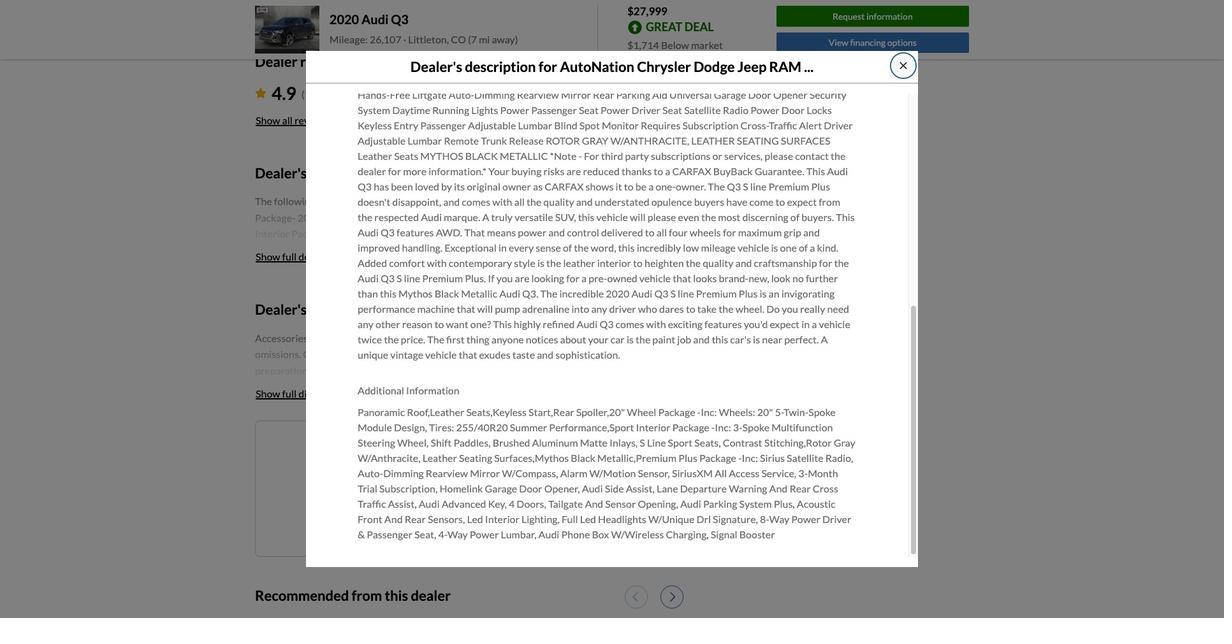 Task type: locate. For each thing, give the bounding box(es) containing it.
passenger up the blind
[[532, 104, 577, 116]]

leather up the doesn't
[[358, 150, 392, 162]]

1 horizontal spatial have
[[727, 196, 748, 208]]

1 vertical spatial assist,
[[388, 498, 417, 510]]

lane inside panoramic roof,leather seats,keyless start,rear spoiler,20" wheel package -inc: wheels: 20" 5-twin-spoke module design, tires: 255/40r20 summer performance,sport interior package -inc: 3-spoke multifunction steering wheel, shift paddles, brushed aluminum matte inlays, s line sport seats, contrast stitching,rotor gray w/anthracite, leather seating surfaces,mythos black metallic,premium plus package -inc: sirius satellite radio, auto-dimming rearview mirror w/compass, alarm w/motion sensor, siriusxm all access service, 3-month trial subscription, homelink garage door opener, audi side assist, lane departure warning and rear cross traffic assist, audi advanced key, 4 doors, tailgate and sensor opening, audi parking system plus, acoustic front and rear sensors, led interior lighting, full led headlights w/unique drl signature, 8-way power driver & passenger seat, 4-way power lumbar, audi phone box w/wireless charging, signal booster
[[657, 483, 678, 495]]

passenger inside panoramic roof,leather seats,keyless start,rear spoiler,20" wheel package -inc: wheels: 20" 5-twin-spoke module design, tires: 255/40r20 summer performance,sport interior package -inc: 3-spoke multifunction steering wheel, shift paddles, brushed aluminum matte inlays, s line sport seats, contrast stitching,rotor gray w/anthracite, leather seating surfaces,mythos black metallic,premium plus package -inc: sirius satellite radio, auto-dimming rearview mirror w/compass, alarm w/motion sensor, siriusxm all access service, 3-month trial subscription, homelink garage door opener, audi side assist, lane departure warning and rear cross traffic assist, audi advanced key, 4 doors, tailgate and sensor opening, audi parking system plus, acoustic front and rear sensors, led interior lighting, full led headlights w/unique drl signature, 8-way power driver & passenger seat, 4-way power lumbar, audi phone box w/wireless charging, signal booster
[[367, 529, 413, 541]]

3 show from the top
[[256, 388, 280, 400]]

1 vertical spatial gray
[[834, 437, 856, 449]]

money-
[[394, 244, 428, 256]]

you right 'do'
[[782, 303, 799, 315]]

privacy policy link
[[482, 521, 529, 531]]

it up understated
[[616, 180, 622, 193]]

pay.
[[485, 261, 502, 273]]

traffic inside "autonation cdjr southwest is honored to present a wonderful example of pure vehicle design... this 2020 audi q3 s line premium plus only has 26,082mi on it and could potentially be the vehicle of your dreams! call us today to set up a test drive! autonation cdjr southwest 303-269-7800 7980 w. tufts ave. littleton, co. 80123 this audi includes: premium plus package keyless start lane departure warning hands-free liftgate auto-dimming rearview mirror rear parking aid universal garage door opener security system daytime running lights power passenger seat power driver seat satellite radio power door locks keyless entry passenger adjustable lumbar blind spot monitor requires subscription cross-traffic alert driver adjustable lumbar remote trunk release rotor gray w/anthracite, leather seating surfaces leather seats mythos black metallic *note - for third party subscriptions or services, please contact the dealer for more information.* your buying risks are reduced thanks to a carfax buyback guarantee. this audi q3 has been loved by its original owner as carfax shows it to be a one-owner. the q3 s line premium plus doesn't disappoint, and comes with all the quality and understated opulence buyers have come to expect from the respected audi marque. a truly versatile suv, this vehicle will please even the most discerning of buyers. this audi q3 features awd. that means power and control delivered to all four wheels for maximum grip and improved handling. exceptional in every sense of the word, this incredibly low mileage vehicle is one of a kind. added comfort with contemporary style is the leather interior to heighten the quality and craftsmanship for the audi q3 s line premium plus. if you are looking for a pre-owned vehicle that looks brand-new, look no further than this mythos black metallic audi q3. the incredible 2020 audi q3 s line premium plus is an invigorating performance machine that will pump adrenaline into any driver who dares to take the wheel. do you really need any other reason to want one? this highly refined audi q3 comes with exciting features you'd expect in a vehicle twice the price. the first thing anyone notices about your car is the paint job and this car's is near perfect. a unique vintage vehicle that exudes taste and sophistication."
[[769, 119, 798, 131]]

0 vertical spatial carfax
[[673, 165, 712, 177]]

start down 269-
[[697, 73, 719, 85]]

1 vertical spatial your
[[588, 334, 609, 346]]

gray inside the - rotor gray w/anthracite; leather seating surfaces
[[486, 228, 508, 240]]

premium up take
[[696, 288, 737, 300]]

0 horizontal spatial with
[[427, 257, 447, 269]]

near
[[762, 334, 783, 346]]

one-
[[656, 180, 676, 193]]

features
[[397, 226, 434, 239], [705, 318, 742, 330]]

0 horizontal spatial it
[[407, 277, 413, 289]]

on inside "autonation cdjr southwest is honored to present a wonderful example of pure vehicle design... this 2020 audi q3 s line premium plus only has 26,082mi on it and could potentially be the vehicle of your dreams! call us today to set up a test drive! autonation cdjr southwest 303-269-7800 7980 w. tufts ave. littleton, co. 80123 this audi includes: premium plus package keyless start lane departure warning hands-free liftgate auto-dimming rearview mirror rear parking aid universal garage door opener security system daytime running lights power passenger seat power driver seat satellite radio power door locks keyless entry passenger adjustable lumbar blind spot monitor requires subscription cross-traffic alert driver adjustable lumbar remote trunk release rotor gray w/anthracite, leather seating surfaces leather seats mythos black metallic *note - for third party subscriptions or services, please contact the dealer for more information.* your buying risks are reduced thanks to a carfax buyback guarantee. this audi q3 has been loved by its original owner as carfax shows it to be a one-owner. the q3 s line premium plus doesn't disappoint, and comes with all the quality and understated opulence buyers have come to expect from the respected audi marque. a truly versatile suv, this vehicle will please even the most discerning of buyers. this audi q3 features awd. that means power and control delivered to all four wheels for maximum grip and improved handling. exceptional in every sense of the word, this incredibly low mileage vehicle is one of a kind. added comfort with contemporary style is the leather interior to heighten the quality and craftsmanship for the audi q3 s line premium plus. if you are looking for a pre-owned vehicle that looks brand-new, look no further than this mythos black metallic audi q3. the incredible 2020 audi q3 s line premium plus is an invigorating performance machine that will pump adrenaline into any driver who dares to take the wheel. do you really need any other reason to want one? this highly refined audi q3 comes with exciting features you'd expect in a vehicle twice the price. the first thing anyone notices about your car is the paint job and this car's is near perfect. a unique vintage vehicle that exudes taste and sophistication."
[[546, 43, 558, 55]]

looking
[[532, 272, 565, 284]]

metallic down plus.
[[461, 288, 498, 300]]

wheels:
[[719, 406, 756, 418]]

way down plus,
[[770, 514, 790, 526]]

0 vertical spatial your
[[737, 43, 758, 55]]

really
[[801, 303, 826, 315]]

for down most
[[723, 226, 737, 239]]

or inside "autonation cdjr southwest is honored to present a wonderful example of pure vehicle design... this 2020 audi q3 s line premium plus only has 26,082mi on it and could potentially be the vehicle of your dreams! call us today to set up a test drive! autonation cdjr southwest 303-269-7800 7980 w. tufts ave. littleton, co. 80123 this audi includes: premium plus package keyless start lane departure warning hands-free liftgate auto-dimming rearview mirror rear parking aid universal garage door opener security system daytime running lights power passenger seat power driver seat satellite radio power door locks keyless entry passenger adjustable lumbar blind spot monitor requires subscription cross-traffic alert driver adjustable lumbar remote trunk release rotor gray w/anthracite, leather seating surfaces leather seats mythos black metallic *note - for third party subscriptions or services, please contact the dealer for more information.* your buying risks are reduced thanks to a carfax buyback guarantee. this audi q3 has been loved by its original owner as carfax shows it to be a one-owner. the q3 s line premium plus doesn't disappoint, and comes with all the quality and understated opulence buyers have come to expect from the respected audi marque. a truly versatile suv, this vehicle will please even the most discerning of buyers. this audi q3 features awd. that means power and control delivered to all four wheels for maximum grip and improved handling. exceptional in every sense of the word, this incredibly low mileage vehicle is one of a kind. added comfort with contemporary style is the leather interior to heighten the quality and craftsmanship for the audi q3 s line premium plus. if you are looking for a pre-owned vehicle that looks brand-new, look no further than this mythos black metallic audi q3. the incredible 2020 audi q3 s line premium plus is an invigorating performance machine that will pump adrenaline into any driver who dares to take the wheel. do you really need any other reason to want one? this highly refined audi q3 comes with exciting features you'd expect in a vehicle twice the price. the first thing anyone notices about your car is the paint job and this car's is near perfect. a unique vintage vehicle that exudes taste and sophistication."
[[713, 150, 723, 162]]

and inside this vehicle includes a money-back guarantee* and passed our precise inspection process. best of all the price you see is the price you pay. no haggling. no back and forth. no pressure. and this price is so good it is guaranteed. *money-back guarantee is valid for 5 days or 250 miles, whichever comes first. subject to certain terms and conditions. see store for details. some restrictions apply.
[[298, 277, 317, 289]]

traffic inside panoramic roof,leather seats,keyless start,rear spoiler,20" wheel package -inc: wheels: 20" 5-twin-spoke module design, tires: 255/40r20 summer performance,sport interior package -inc: 3-spoke multifunction steering wheel, shift paddles, brushed aluminum matte inlays, s line sport seats, contrast stitching,rotor gray w/anthracite, leather seating surfaces,mythos black metallic,premium plus package -inc: sirius satellite radio, auto-dimming rearview mirror w/compass, alarm w/motion sensor, siriusxm all access service, 3-month trial subscription, homelink garage door opener, audi side assist, lane departure warning and rear cross traffic assist, audi advanced key, 4 doors, tailgate and sensor opening, audi parking system plus, acoustic front and rear sensors, led interior lighting, full led headlights w/unique drl signature, 8-way power driver & passenger seat, 4-way power lumbar, audi phone box w/wireless charging, signal booster
[[358, 498, 386, 510]]

want
[[446, 318, 469, 330]]

s down comfort
[[397, 272, 402, 284]]

a left one-
[[649, 180, 654, 193]]

1 vertical spatial departure
[[680, 483, 727, 495]]

recommended from this dealer
[[255, 588, 451, 605]]

1 horizontal spatial rearview
[[517, 89, 559, 101]]

satellite inside panoramic roof,leather seats,keyless start,rear spoiler,20" wheel package -inc: wheels: 20" 5-twin-spoke module design, tires: 255/40r20 summer performance,sport interior package -inc: 3-spoke multifunction steering wheel, shift paddles, brushed aluminum matte inlays, s line sport seats, contrast stitching,rotor gray w/anthracite, leather seating surfaces,mythos black metallic,premium plus package -inc: sirius satellite radio, auto-dimming rearview mirror w/compass, alarm w/motion sensor, siriusxm all access service, 3-month trial subscription, homelink garage door opener, audi side assist, lane departure warning and rear cross traffic assist, audi advanced key, 4 doors, tailgate and sensor opening, audi parking system plus, acoustic front and rear sensors, led interior lighting, full led headlights w/unique drl signature, 8-way power driver & passenger seat, 4-way power lumbar, audi phone box w/wireless charging, signal booster
[[787, 452, 824, 464]]

wheel inside panoramic roof,leather seats,keyless start,rear spoiler,20" wheel package -inc: wheels: 20" 5-twin-spoke module design, tires: 255/40r20 summer performance,sport interior package -inc: 3-spoke multifunction steering wheel, shift paddles, brushed aluminum matte inlays, s line sport seats, contrast stitching,rotor gray w/anthracite, leather seating surfaces,mythos black metallic,premium plus package -inc: sirius satellite radio, auto-dimming rearview mirror w/compass, alarm w/motion sensor, siriusxm all access service, 3-month trial subscription, homelink garage door opener, audi side assist, lane departure warning and rear cross traffic assist, audi advanced key, 4 doors, tailgate and sensor opening, audi parking system plus, acoustic front and rear sensors, led interior lighting, full led headlights w/unique drl signature, 8-way power driver & passenger seat, 4-way power lumbar, audi phone box w/wireless charging, signal booster
[[627, 406, 657, 418]]

and up brand-
[[736, 257, 752, 269]]

1 horizontal spatial parking
[[704, 498, 738, 510]]

satellite inside "autonation cdjr southwest is honored to present a wonderful example of pure vehicle design... this 2020 audi q3 s line premium plus only has 26,082mi on it and could potentially be the vehicle of your dreams! call us today to set up a test drive! autonation cdjr southwest 303-269-7800 7980 w. tufts ave. littleton, co. 80123 this audi includes: premium plus package keyless start lane departure warning hands-free liftgate auto-dimming rearview mirror rear parking aid universal garage door opener security system daytime running lights power passenger seat power driver seat satellite radio power door locks keyless entry passenger adjustable lumbar blind spot monitor requires subscription cross-traffic alert driver adjustable lumbar remote trunk release rotor gray w/anthracite, leather seating surfaces leather seats mythos black metallic *note - for third party subscriptions or services, please contact the dealer for more information.* your buying risks are reduced thanks to a carfax buyback guarantee. this audi q3 has been loved by its original owner as carfax shows it to be a one-owner. the q3 s line premium plus doesn't disappoint, and comes with all the quality and understated opulence buyers have come to expect from the respected audi marque. a truly versatile suv, this vehicle will please even the most discerning of buyers. this audi q3 features awd. that means power and control delivered to all four wheels for maximum grip and improved handling. exceptional in every sense of the word, this incredibly low mileage vehicle is one of a kind. added comfort with contemporary style is the leather interior to heighten the quality and craftsmanship for the audi q3 s line premium plus. if you are looking for a pre-owned vehicle that looks brand-new, look no further than this mythos black metallic audi q3. the incredible 2020 audi q3 s line premium plus is an invigorating performance machine that will pump adrenaline into any driver who dares to take the wheel. do you really need any other reason to want one? this highly refined audi q3 comes with exciting features you'd expect in a vehicle twice the price. the first thing anyone notices about your car is the paint job and this car's is near perfect. a unique vintage vehicle that exudes taste and sophistication."
[[685, 104, 721, 116]]

2 have from the left
[[727, 196, 748, 208]]

me
[[417, 443, 431, 455], [550, 485, 564, 497]]

0 horizontal spatial be
[[636, 180, 647, 193]]

1 vertical spatial on
[[456, 195, 467, 207]]

2 vertical spatial black
[[571, 452, 596, 464]]

2 no from the left
[[561, 261, 574, 273]]

0 vertical spatial gray
[[486, 228, 508, 240]]

1 vertical spatial system
[[740, 498, 772, 510]]

by
[[350, 521, 359, 531]]

power up monitor
[[601, 104, 630, 116]]

warning down the ave.
[[793, 73, 832, 85]]

- inside "autonation cdjr southwest is honored to present a wonderful example of pure vehicle design... this 2020 audi q3 s line premium plus only has 26,082mi on it and could potentially be the vehicle of your dreams! call us today to set up a test drive! autonation cdjr southwest 303-269-7800 7980 w. tufts ave. littleton, co. 80123 this audi includes: premium plus package keyless start lane departure warning hands-free liftgate auto-dimming rearview mirror rear parking aid universal garage door opener security system daytime running lights power passenger seat power driver seat satellite radio power door locks keyless entry passenger adjustable lumbar blind spot monitor requires subscription cross-traffic alert driver adjustable lumbar remote trunk release rotor gray w/anthracite, leather seating surfaces leather seats mythos black metallic *note - for third party subscriptions or services, please contact the dealer for more information.* your buying risks are reduced thanks to a carfax buyback guarantee. this audi q3 has been loved by its original owner as carfax shows it to be a one-owner. the q3 s line premium plus doesn't disappoint, and comes with all the quality and understated opulence buyers have come to expect from the respected audi marque. a truly versatile suv, this vehicle will please even the most discerning of buyers. this audi q3 features awd. that means power and control delivered to all four wheels for maximum grip and improved handling. exceptional in every sense of the word, this incredibly low mileage vehicle is one of a kind. added comfort with contemporary style is the leather interior to heighten the quality and craftsmanship for the audi q3 s line premium plus. if you are looking for a pre-owned vehicle that looks brand-new, look no further than this mythos black metallic audi q3. the incredible 2020 audi q3 s line premium plus is an invigorating performance machine that will pump adrenaline into any driver who dares to take the wheel. do you really need any other reason to want one? this highly refined audi q3 comes with exciting features you'd expect in a vehicle twice the price. the first thing anyone notices about your car is the paint job and this car's is near perfect. a unique vintage vehicle that exudes taste and sophistication."
[[579, 150, 582, 162]]

black inside "autonation cdjr southwest is honored to present a wonderful example of pure vehicle design... this 2020 audi q3 s line premium plus only has 26,082mi on it and could potentially be the vehicle of your dreams! call us today to set up a test drive! autonation cdjr southwest 303-269-7800 7980 w. tufts ave. littleton, co. 80123 this audi includes: premium plus package keyless start lane departure warning hands-free liftgate auto-dimming rearview mirror rear parking aid universal garage door opener security system daytime running lights power passenger seat power driver seat satellite radio power door locks keyless entry passenger adjustable lumbar blind spot monitor requires subscription cross-traffic alert driver adjustable lumbar remote trunk release rotor gray w/anthracite, leather seating surfaces leather seats mythos black metallic *note - for third party subscriptions or services, please contact the dealer for more information.* your buying risks are reduced thanks to a carfax buyback guarantee. this audi q3 has been loved by its original owner as carfax shows it to be a one-owner. the q3 s line premium plus doesn't disappoint, and comes with all the quality and understated opulence buyers have come to expect from the respected audi marque. a truly versatile suv, this vehicle will please even the most discerning of buyers. this audi q3 features awd. that means power and control delivered to all four wheels for maximum grip and improved handling. exceptional in every sense of the word, this incredibly low mileage vehicle is one of a kind. added comfort with contemporary style is the leather interior to heighten the quality and craftsmanship for the audi q3 s line premium plus. if you are looking for a pre-owned vehicle that looks brand-new, look no further than this mythos black metallic audi q3. the incredible 2020 audi q3 s line premium plus is an invigorating performance machine that will pump adrenaline into any driver who dares to take the wheel. do you really need any other reason to want one? this highly refined audi q3 comes with exciting features you'd expect in a vehicle twice the price. the first thing anyone notices about your car is the paint job and this car's is near perfect. a unique vintage vehicle that exudes taste and sophistication."
[[435, 288, 459, 300]]

notify me of new listings like this one
[[385, 443, 554, 455]]

gray inside panoramic roof,leather seats,keyless start,rear spoiler,20" wheel package -inc: wheels: 20" 5-twin-spoke module design, tires: 255/40r20 summer performance,sport interior package -inc: 3-spoke multifunction steering wheel, shift paddles, brushed aluminum matte inlays, s line sport seats, contrast stitching,rotor gray w/anthracite, leather seating surfaces,mythos black metallic,premium plus package -inc: sirius satellite radio, auto-dimming rearview mirror w/compass, alarm w/motion sensor, siriusxm all access service, 3-month trial subscription, homelink garage door opener, audi side assist, lane departure warning and rear cross traffic assist, audi advanced key, 4 doors, tailgate and sensor opening, audi parking system plus, acoustic front and rear sensors, led interior lighting, full led headlights w/unique drl signature, 8-way power driver & passenger seat, 4-way power lumbar, audi phone box w/wireless charging, signal booster
[[834, 437, 856, 449]]

that
[[673, 272, 692, 284], [457, 303, 476, 315], [459, 349, 477, 361]]

leather inside panoramic roof,leather seats,keyless start,rear spoiler,20" wheel package -inc: wheels: 20" 5-twin-spoke module design, tires: 255/40r20 summer performance,sport interior package -inc: 3-spoke multifunction steering wheel, shift paddles, brushed aluminum matte inlays, s line sport seats, contrast stitching,rotor gray w/anthracite, leather seating surfaces,mythos black metallic,premium plus package -inc: sirius satellite radio, auto-dimming rearview mirror w/compass, alarm w/motion sensor, siriusxm all access service, 3-month trial subscription, homelink garage door opener, audi side assist, lane departure warning and rear cross traffic assist, audi advanced key, 4 doors, tailgate and sensor opening, audi parking system plus, acoustic front and rear sensors, led interior lighting, full led headlights w/unique drl signature, 8-way power driver & passenger seat, 4-way power lumbar, audi phone box w/wireless charging, signal booster
[[423, 452, 457, 464]]

0 horizontal spatial from
[[352, 588, 382, 605]]

0 horizontal spatial interior
[[255, 228, 290, 240]]

1 horizontal spatial with
[[493, 196, 513, 208]]

0 horizontal spatial sport
[[636, 212, 661, 224]]

line up come on the right
[[751, 180, 767, 193]]

littleton,
[[408, 33, 449, 46], [358, 73, 399, 85]]

1 vertical spatial driver
[[824, 119, 853, 131]]

1 vertical spatial rearview
[[426, 468, 468, 480]]

0 horizontal spatial will
[[478, 303, 493, 315]]

brushed
[[493, 437, 530, 449]]

in
[[499, 242, 507, 254], [802, 318, 810, 330]]

1 horizontal spatial auto-
[[449, 89, 475, 101]]

0 horizontal spatial black
[[435, 288, 459, 300]]

seat up spot
[[579, 104, 599, 116]]

please
[[765, 150, 794, 162], [648, 211, 676, 223]]

1 vertical spatial with
[[427, 257, 447, 269]]

1 vertical spatial lumbar
[[408, 135, 442, 147]]

1 vertical spatial expect
[[770, 318, 800, 330]]

1 horizontal spatial assist,
[[626, 483, 655, 495]]

will up delivered
[[630, 211, 646, 223]]

0 horizontal spatial please
[[648, 211, 676, 223]]

0 vertical spatial will
[[630, 211, 646, 223]]

1 horizontal spatial it
[[560, 43, 566, 55]]

seats up delivered
[[607, 212, 631, 224]]

rear
[[593, 89, 615, 101], [398, 228, 419, 240], [790, 483, 811, 495], [405, 514, 426, 526]]

dealer's
[[411, 58, 463, 75], [255, 165, 307, 182], [255, 301, 307, 318]]

no right pay.
[[504, 261, 517, 273]]

dimming up subscription,
[[384, 468, 424, 480]]

the
[[708, 180, 725, 193], [255, 195, 272, 207], [541, 288, 558, 300], [428, 334, 445, 346]]

that up "want"
[[457, 303, 476, 315]]

this
[[451, 73, 470, 85], [807, 165, 826, 177], [837, 211, 855, 223], [294, 244, 312, 256], [493, 318, 512, 330]]

assist, down subscription,
[[388, 498, 417, 510]]

2 vertical spatial passenger
[[367, 529, 413, 541]]

sport right line
[[668, 437, 693, 449]]

1 led from the left
[[467, 514, 483, 526]]

parking down package at top right
[[617, 89, 651, 101]]

start inside "autonation cdjr southwest is honored to present a wonderful example of pure vehicle design... this 2020 audi q3 s line premium plus only has 26,082mi on it and could potentially be the vehicle of your dreams! call us today to set up a test drive! autonation cdjr southwest 303-269-7800 7980 w. tufts ave. littleton, co. 80123 this audi includes: premium plus package keyless start lane departure warning hands-free liftgate auto-dimming rearview mirror rear parking aid universal garage door opener security system daytime running lights power passenger seat power driver seat satellite radio power door locks keyless entry passenger adjustable lumbar blind spot monitor requires subscription cross-traffic alert driver adjustable lumbar remote trunk release rotor gray w/anthracite, leather seating surfaces leather seats mythos black metallic *note - for third party subscriptions or services, please contact the dealer for more information.* your buying risks are reduced thanks to a carfax buyback guarantee. this audi q3 has been loved by its original owner as carfax shows it to be a one-owner. the q3 s line premium plus doesn't disappoint, and comes with all the quality and understated opulence buyers have come to expect from the respected audi marque. a truly versatile suv, this vehicle will please even the most discerning of buyers. this audi q3 features awd. that means power and control delivered to all four wheels for maximum grip and improved handling. exceptional in every sense of the word, this incredibly low mileage vehicle is one of a kind. added comfort with contemporary style is the leather interior to heighten the quality and craftsmanship for the audi q3 s line premium plus. if you are looking for a pre-owned vehicle that looks brand-new, look no further than this mythos black metallic audi q3. the incredible 2020 audi q3 s line premium plus is an invigorating performance machine that will pump adrenaline into any driver who dares to take the wheel. do you really need any other reason to want one? this highly refined audi q3 comes with exciting features you'd expect in a vehicle twice the price. the first thing anyone notices about your car is the paint job and this car's is near perfect. a unique vintage vehicle that exudes taste and sophistication."
[[697, 73, 719, 85]]

1 horizontal spatial any
[[592, 303, 608, 315]]

opener
[[774, 89, 808, 101]]

valid
[[601, 277, 622, 289]]

show for dealer reviews
[[256, 114, 280, 126]]

process.
[[255, 261, 292, 273]]

- inside - sport interior package
[[631, 212, 634, 224]]

services,
[[725, 150, 763, 162]]

panoramic down disappoint,
[[389, 212, 437, 224]]

inc: down wheels:
[[715, 422, 732, 434]]

1 vertical spatial it
[[616, 180, 622, 193]]

audi up who
[[632, 288, 653, 300]]

your up 7980
[[737, 43, 758, 55]]

all
[[715, 468, 727, 480]]

system up 8-
[[740, 498, 772, 510]]

and down best
[[298, 277, 317, 289]]

1 vertical spatial comes
[[351, 293, 379, 305]]

full inside button
[[282, 251, 297, 263]]

start up improved
[[370, 228, 392, 240]]

1 vertical spatial me
[[550, 485, 564, 497]]

design,
[[394, 422, 427, 434]]

this inside this vehicle includes a money-back guarantee* and passed our precise inspection process. best of all the price you see is the price you pay. no haggling. no back and forth. no pressure. and this price is so good it is guaranteed. *money-back guarantee is valid for 5 days or 250 miles, whichever comes first. subject to certain terms and conditions. see store for details. some restrictions apply.
[[319, 277, 335, 289]]

door inside panoramic roof,leather seats,keyless start,rear spoiler,20" wheel package -inc: wheels: 20" 5-twin-spoke module design, tires: 255/40r20 summer performance,sport interior package -inc: 3-spoke multifunction steering wheel, shift paddles, brushed aluminum matte inlays, s line sport seats, contrast stitching,rotor gray w/anthracite, leather seating surfaces,mythos black metallic,premium plus package -inc: sirius satellite radio, auto-dimming rearview mirror w/compass, alarm w/motion sensor, siriusxm all access service, 3-month trial subscription, homelink garage door opener, audi side assist, lane departure warning and rear cross traffic assist, audi advanced key, 4 doors, tailgate and sensor opening, audi parking system plus, acoustic front and rear sensors, led interior lighting, full led headlights w/unique drl signature, 8-way power driver & passenger seat, 4-way power lumbar, audi phone box w/wireless charging, signal booster
[[519, 483, 543, 495]]

1 vertical spatial has
[[374, 180, 389, 193]]

me for email
[[550, 485, 564, 497]]

1 horizontal spatial me
[[550, 485, 564, 497]]

0 horizontal spatial mythos
[[399, 288, 433, 300]]

design...
[[748, 27, 784, 40]]

and
[[568, 43, 585, 55], [444, 196, 460, 208], [577, 196, 593, 208], [549, 226, 565, 239], [804, 226, 820, 239], [505, 244, 522, 256], [736, 257, 752, 269], [599, 261, 616, 273], [512, 293, 528, 305], [694, 334, 710, 346], [537, 349, 554, 361], [530, 521, 542, 531]]

for down "26,082mi"
[[539, 58, 558, 75]]

on
[[546, 43, 558, 55], [456, 195, 467, 207]]

is up subject
[[415, 277, 422, 289]]

comes inside this vehicle includes a money-back guarantee* and passed our precise inspection process. best of all the price you see is the price you pay. no haggling. no back and forth. no pressure. and this price is so good it is guaranteed. *money-back guarantee is valid for 5 days or 250 miles, whichever comes first. subject to certain terms and conditions. see store for details. some restrictions apply.
[[351, 293, 379, 305]]

further
[[806, 272, 838, 284]]

are down style
[[515, 272, 530, 284]]

0 horizontal spatial back
[[428, 244, 450, 256]]

please down opulence
[[648, 211, 676, 223]]

is left valid
[[592, 277, 599, 289]]

conditions.
[[530, 293, 579, 305]]

wheel up line
[[627, 406, 657, 418]]

incredibly
[[637, 242, 681, 254]]

1 horizontal spatial way
[[770, 514, 790, 526]]

1 vertical spatial a
[[483, 211, 490, 223]]

to inside this vehicle includes a money-back guarantee* and passed our precise inspection process. best of all the price you see is the price you pay. no haggling. no back and forth. no pressure. and this price is so good it is guaranteed. *money-back guarantee is valid for 5 days or 250 miles, whichever comes first. subject to certain terms and conditions. see store for details. some restrictions apply.
[[439, 293, 448, 305]]

0 horizontal spatial your
[[588, 334, 609, 346]]

1 horizontal spatial departure
[[745, 73, 791, 85]]

panoramic inside panoramic roof,leather seats,keyless start,rear spoiler,20" wheel package -inc: wheels: 20" 5-twin-spoke module design, tires: 255/40r20 summer performance,sport interior package -inc: 3-spoke multifunction steering wheel, shift paddles, brushed aluminum matte inlays, s line sport seats, contrast stitching,rotor gray w/anthracite, leather seating surfaces,mythos black metallic,premium plus package -inc: sirius satellite radio, auto-dimming rearview mirror w/compass, alarm w/motion sensor, siriusxm all access service, 3-month trial subscription, homelink garage door opener, audi side assist, lane departure warning and rear cross traffic assist, audi advanced key, 4 doors, tailgate and sensor opening, audi parking system plus, acoustic front and rear sensors, led interior lighting, full led headlights w/unique drl signature, 8-way power driver & passenger seat, 4-way power lumbar, audi phone box w/wireless charging, signal booster
[[358, 406, 405, 418]]

a left kind. at the right of page
[[810, 242, 816, 254]]

0 vertical spatial adjustable
[[468, 119, 516, 131]]

- inside the - rotor gray w/anthracite; leather seating surfaces
[[453, 228, 456, 240]]

spoke up multifunction
[[809, 406, 836, 418]]

an
[[769, 288, 780, 300]]

1 vertical spatial features
[[705, 318, 742, 330]]

0 horizontal spatial passenger
[[367, 529, 413, 541]]

shift
[[431, 437, 452, 449]]

stitching,rotor
[[765, 437, 832, 449]]

0 horizontal spatial traffic
[[358, 498, 386, 510]]

contact
[[796, 150, 829, 162]]

disclaimer inside button
[[299, 388, 344, 400]]

entry
[[394, 119, 419, 131]]

details.
[[640, 293, 672, 305]]

test
[[453, 58, 476, 70]]

satellite up subscription
[[685, 104, 721, 116]]

our inside this vehicle includes a money-back guarantee* and passed our precise inspection process. best of all the price you see is the price you pay. no haggling. no back and forth. no pressure. and this price is so good it is guaranteed. *money-back guarantee is valid for 5 days or 250 miles, whichever comes first. subject to certain terms and conditions. see store for details. some restrictions apply.
[[557, 244, 572, 256]]

all up incredibly
[[657, 226, 667, 239]]

dealer down the seat,
[[411, 588, 451, 605]]

2 show from the top
[[256, 251, 280, 263]]

aid
[[653, 89, 668, 101]]

1 vertical spatial are
[[515, 272, 530, 284]]

lane up opening,
[[657, 483, 678, 495]]

1 horizontal spatial in
[[802, 318, 810, 330]]

traffic up front
[[358, 498, 386, 510]]

dealer
[[255, 53, 298, 70]]

0 horizontal spatial autonation
[[358, 27, 411, 40]]

audi up the 26,107
[[362, 12, 389, 27]]

it inside this vehicle includes a money-back guarantee* and passed our precise inspection process. best of all the price you see is the price you pay. no haggling. no back and forth. no pressure. and this price is so good it is guaranteed. *money-back guarantee is valid for 5 days or 250 miles, whichever comes first. subject to certain terms and conditions. see store for details. some restrictions apply.
[[407, 277, 413, 289]]

pump
[[495, 303, 521, 315]]

dimming inside "autonation cdjr southwest is honored to present a wonderful example of pure vehicle design... this 2020 audi q3 s line premium plus only has 26,082mi on it and could potentially be the vehicle of your dreams! call us today to set up a test drive! autonation cdjr southwest 303-269-7800 7980 w. tufts ave. littleton, co. 80123 this audi includes: premium plus package keyless start lane departure warning hands-free liftgate auto-dimming rearview mirror rear parking aid universal garage door opener security system daytime running lights power passenger seat power driver seat satellite radio power door locks keyless entry passenger adjustable lumbar blind spot monitor requires subscription cross-traffic alert driver adjustable lumbar remote trunk release rotor gray w/anthracite, leather seating surfaces leather seats mythos black metallic *note - for third party subscriptions or services, please contact the dealer for more information.* your buying risks are reduced thanks to a carfax buyback guarantee. this audi q3 has been loved by its original owner as carfax shows it to be a one-owner. the q3 s line premium plus doesn't disappoint, and comes with all the quality and understated opulence buyers have come to expect from the respected audi marque. a truly versatile suv, this vehicle will please even the most discerning of buyers. this audi q3 features awd. that means power and control delivered to all four wheels for maximum grip and improved handling. exceptional in every sense of the word, this incredibly low mileage vehicle is one of a kind. added comfort with contemporary style is the leather interior to heighten the quality and craftsmanship for the audi q3 s line premium plus. if you are looking for a pre-owned vehicle that looks brand-new, look no further than this mythos black metallic audi q3. the incredible 2020 audi q3 s line premium plus is an invigorating performance machine that will pump adrenaline into any driver who dares to take the wheel. do you really need any other reason to want one? this highly refined audi q3 comes with exciting features you'd expect in a vehicle twice the price. the first thing anyone notices about your car is the paint job and this car's is near perfect. a unique vintage vehicle that exudes taste and sophistication."
[[475, 89, 515, 101]]

all
[[282, 114, 293, 126], [524, 195, 534, 207], [515, 196, 525, 208], [657, 226, 667, 239], [327, 261, 337, 273]]

original
[[467, 180, 501, 193]]

could
[[587, 43, 611, 55]]

garage up key,
[[485, 483, 518, 495]]

see
[[399, 261, 414, 273]]

vehicle inside this vehicle includes a money-back guarantee* and passed our precise inspection process. best of all the price you see is the price you pay. no haggling. no back and forth. no pressure. and this price is so good it is guaranteed. *money-back guarantee is valid for 5 days or 250 miles, whichever comes first. subject to certain terms and conditions. see store for details. some restrictions apply.
[[314, 244, 346, 256]]

parking up signature,
[[704, 498, 738, 510]]

1 have from the left
[[344, 195, 365, 207]]

me,"
[[410, 521, 425, 531]]

audi down the into
[[577, 318, 598, 330]]

show all reviews button
[[255, 106, 330, 135]]

reviews)
[[324, 88, 362, 100]]

show for dealer's description
[[256, 251, 280, 263]]

1 vertical spatial cdjr
[[583, 58, 609, 70]]

power down acoustic
[[792, 514, 821, 526]]

0 vertical spatial comes
[[462, 196, 491, 208]]

0 horizontal spatial littleton,
[[358, 73, 399, 85]]

0 vertical spatial lane
[[721, 73, 743, 85]]

0 horizontal spatial 3-
[[733, 422, 743, 434]]

cdjr up the plus
[[583, 58, 609, 70]]

1 show from the top
[[256, 114, 280, 126]]

full
[[562, 514, 578, 526]]

2 seat from the left
[[663, 104, 683, 116]]

month
[[808, 468, 839, 480]]

to up incredibly
[[645, 226, 655, 239]]

carfax up tires!
[[545, 180, 584, 193]]

comes down so
[[351, 293, 379, 305]]

1 vertical spatial warning
[[729, 483, 768, 495]]

email
[[524, 485, 548, 497]]

a down really
[[812, 318, 817, 330]]

0 horizontal spatial cdjr
[[413, 27, 438, 40]]

plus
[[586, 73, 611, 85]]

handling.
[[402, 242, 443, 254]]

sport inside panoramic roof,leather seats,keyless start,rear spoiler,20" wheel package -inc: wheels: 20" 5-twin-spoke module design, tires: 255/40r20 summer performance,sport interior package -inc: 3-spoke multifunction steering wheel, shift paddles, brushed aluminum matte inlays, s line sport seats, contrast stitching,rotor gray w/anthracite, leather seating surfaces,mythos black metallic,premium plus package -inc: sirius satellite radio, auto-dimming rearview mirror w/compass, alarm w/motion sensor, siriusxm all access service, 3-month trial subscription, homelink garage door opener, audi side assist, lane departure warning and rear cross traffic assist, audi advanced key, 4 doors, tailgate and sensor opening, audi parking system plus, acoustic front and rear sensors, led interior lighting, full led headlights w/unique drl signature, 8-way power driver & passenger seat, 4-way power lumbar, audi phone box w/wireless charging, signal booster
[[668, 437, 693, 449]]

seating up inspection
[[611, 228, 645, 240]]

trial
[[358, 483, 378, 495]]

have inside "autonation cdjr southwest is honored to present a wonderful example of pure vehicle design... this 2020 audi q3 s line premium plus only has 26,082mi on it and could potentially be the vehicle of your dreams! call us today to set up a test drive! autonation cdjr southwest 303-269-7800 7980 w. tufts ave. littleton, co. 80123 this audi includes: premium plus package keyless start lane departure warning hands-free liftgate auto-dimming rearview mirror rear parking aid universal garage door opener security system daytime running lights power passenger seat power driver seat satellite radio power door locks keyless entry passenger adjustable lumbar blind spot monitor requires subscription cross-traffic alert driver adjustable lumbar remote trunk release rotor gray w/anthracite, leather seating surfaces leather seats mythos black metallic *note - for third party subscriptions or services, please contact the dealer for more information.* your buying risks are reduced thanks to a carfax buyback guarantee. this audi q3 has been loved by its original owner as carfax shows it to be a one-owner. the q3 s line premium plus doesn't disappoint, and comes with all the quality and understated opulence buyers have come to expect from the respected audi marque. a truly versatile suv, this vehicle will please even the most discerning of buyers. this audi q3 features awd. that means power and control delivered to all four wheels for maximum grip and improved handling. exceptional in every sense of the word, this incredibly low mileage vehicle is one of a kind. added comfort with contemporary style is the leather interior to heighten the quality and craftsmanship for the audi q3 s line premium plus. if you are looking for a pre-owned vehicle that looks brand-new, look no further than this mythos black metallic audi q3. the incredible 2020 audi q3 s line premium plus is an invigorating performance machine that will pump adrenaline into any driver who dares to take the wheel. do you really need any other reason to want one? this highly refined audi q3 comes with exciting features you'd expect in a vehicle twice the price. the first thing anyone notices about your car is the paint job and this car's is near perfect. a unique vintage vehicle that exudes taste and sophistication."
[[727, 196, 748, 208]]

1 seat from the left
[[579, 104, 599, 116]]

0 horizontal spatial carfax
[[545, 180, 584, 193]]

phone
[[562, 529, 590, 541]]

tufts
[[783, 58, 806, 70]]

me up tailgate
[[550, 485, 564, 497]]

rear down the plus
[[593, 89, 615, 101]]

traffic up surfaces at the right top
[[769, 119, 798, 131]]

back down haggling.
[[518, 277, 540, 289]]

has
[[484, 43, 500, 55], [374, 180, 389, 193]]

0 horizontal spatial metallic
[[461, 288, 498, 300]]

sense
[[536, 242, 561, 254]]

2 horizontal spatial a
[[821, 334, 828, 346]]

audi down contact at right
[[828, 165, 849, 177]]

1 vertical spatial auto-
[[358, 468, 384, 480]]

0 vertical spatial traffic
[[769, 119, 798, 131]]

- inside "- premium plus package"
[[583, 195, 586, 207]]

dealer's for dealer's description for autonation chrysler dodge jeep ram ...
[[411, 58, 463, 75]]

gray down truly
[[486, 228, 508, 240]]

1 horizontal spatial dimming
[[475, 89, 515, 101]]

1 horizontal spatial mirror
[[561, 89, 591, 101]]

3- down wheels:
[[733, 422, 743, 434]]

2020 audi q3 image
[[255, 5, 319, 54]]

running
[[432, 104, 470, 116]]

new down as
[[536, 195, 555, 207]]

Email address email field
[[368, 478, 508, 505]]

2020 inside 2020 audi q3 mileage: 26,107 · littleton, co (7 mi away)
[[330, 12, 359, 27]]

1 vertical spatial one
[[537, 443, 554, 455]]

dimming inside panoramic roof,leather seats,keyless start,rear spoiler,20" wheel package -inc: wheels: 20" 5-twin-spoke module design, tires: 255/40r20 summer performance,sport interior package -inc: 3-spoke multifunction steering wheel, shift paddles, brushed aluminum matte inlays, s line sport seats, contrast stitching,rotor gray w/anthracite, leather seating surfaces,mythos black metallic,premium plus package -inc: sirius satellite radio, auto-dimming rearview mirror w/compass, alarm w/motion sensor, siriusxm all access service, 3-month trial subscription, homelink garage door opener, audi side assist, lane departure warning and rear cross traffic assist, audi advanced key, 4 doors, tailgate and sensor opening, audi parking system plus, acoustic front and rear sensors, led interior lighting, full led headlights w/unique drl signature, 8-way power driver & passenger seat, 4-way power lumbar, audi phone box w/wireless charging, signal booster
[[384, 468, 424, 480]]

features down take
[[705, 318, 742, 330]]

spoke up contrast
[[743, 422, 770, 434]]

autonation inside "autonation cdjr southwest is honored to present a wonderful example of pure vehicle design... this 2020 audi q3 s line premium plus only has 26,082mi on it and could potentially be the vehicle of your dreams! call us today to set up a test drive! autonation cdjr southwest 303-269-7800 7980 w. tufts ave. littleton, co. 80123 this audi includes: premium plus package keyless start lane departure warning hands-free liftgate auto-dimming rearview mirror rear parking aid universal garage door opener security system daytime running lights power passenger seat power driver seat satellite radio power door locks keyless entry passenger adjustable lumbar blind spot monitor requires subscription cross-traffic alert driver adjustable lumbar remote trunk release rotor gray w/anthracite, leather seating surfaces leather seats mythos black metallic *note - for third party subscriptions or services, please contact the dealer for more information.* your buying risks are reduced thanks to a carfax buyback guarantee. this audi q3 has been loved by its original owner as carfax shows it to be a one-owner. the q3 s line premium plus doesn't disappoint, and comes with all the quality and understated opulence buyers have come to expect from the respected audi marque. a truly versatile suv, this vehicle will please even the most discerning of buyers. this audi q3 features awd. that means power and control delivered to all four wheels for maximum grip and improved handling. exceptional in every sense of the word, this incredibly low mileage vehicle is one of a kind. added comfort with contemporary style is the leather interior to heighten the quality and craftsmanship for the audi q3 s line premium plus. if you are looking for a pre-owned vehicle that looks brand-new, look no further than this mythos black metallic audi q3. the incredible 2020 audi q3 s line premium plus is an invigorating performance machine that will pump adrenaline into any driver who dares to take the wheel. do you really need any other reason to want one? this highly refined audi q3 comes with exciting features you'd expect in a vehicle twice the price. the first thing anyone notices about your car is the paint job and this car's is near perfect. a unique vintage vehicle that exudes taste and sophistication."
[[358, 27, 411, 40]]

1 horizontal spatial please
[[765, 150, 794, 162]]

dealer's inside dialog
[[411, 58, 463, 75]]

1 horizontal spatial has
[[484, 43, 500, 55]]

it right good
[[407, 277, 413, 289]]

me inside button
[[550, 485, 564, 497]]

1 vertical spatial autonation
[[560, 58, 635, 75]]

the down "sense"
[[547, 257, 562, 269]]

been up respected
[[367, 195, 389, 207]]

a
[[444, 58, 451, 70], [483, 211, 490, 223], [821, 334, 828, 346]]

26,107
[[370, 33, 402, 46]]

improved
[[358, 242, 400, 254]]

and down notices
[[537, 349, 554, 361]]

audi inside 2020 audi q3 mileage: 26,107 · littleton, co (7 mi away)
[[362, 12, 389, 27]]

a down - keyless start - rear spoiler
[[386, 244, 392, 256]]

multifunction
[[772, 422, 833, 434]]

1 full from the top
[[282, 251, 297, 263]]

0 horizontal spatial dealer
[[358, 165, 386, 177]]

control
[[567, 226, 600, 239]]

the down the 'low' at top
[[686, 257, 701, 269]]

wheel,
[[397, 437, 429, 449]]

littleton, inside "autonation cdjr southwest is honored to present a wonderful example of pure vehicle design... this 2020 audi q3 s line premium plus only has 26,082mi on it and could potentially be the vehicle of your dreams! call us today to set up a test drive! autonation cdjr southwest 303-269-7800 7980 w. tufts ave. littleton, co. 80123 this audi includes: premium plus package keyless start lane departure warning hands-free liftgate auto-dimming rearview mirror rear parking aid universal garage door opener security system daytime running lights power passenger seat power driver seat satellite radio power door locks keyless entry passenger adjustable lumbar blind spot monitor requires subscription cross-traffic alert driver adjustable lumbar remote trunk release rotor gray w/anthracite, leather seating surfaces leather seats mythos black metallic *note - for third party subscriptions or services, please contact the dealer for more information.* your buying risks are reduced thanks to a carfax buyback guarantee. this audi q3 has been loved by its original owner as carfax shows it to be a one-owner. the q3 s line premium plus doesn't disappoint, and comes with all the quality and understated opulence buyers have come to expect from the respected audi marque. a truly versatile suv, this vehicle will please even the most discerning of buyers. this audi q3 features awd. that means power and control delivered to all four wheels for maximum grip and improved handling. exceptional in every sense of the word, this incredibly low mileage vehicle is one of a kind. added comfort with contemporary style is the leather interior to heighten the quality and craftsmanship for the audi q3 s line premium plus. if you are looking for a pre-owned vehicle that looks brand-new, look no further than this mythos black metallic audi q3. the incredible 2020 audi q3 s line premium plus is an invigorating performance machine that will pump adrenaline into any driver who dares to take the wheel. do you really need any other reason to want one? this highly refined audi q3 comes with exciting features you'd expect in a vehicle twice the price. the first thing anyone notices about your car is the paint job and this car's is near perfect. a unique vintage vehicle that exudes taste and sophistication."
[[358, 73, 399, 85]]

description inside dialog
[[465, 58, 536, 75]]

following
[[274, 195, 316, 207]]

loved
[[415, 180, 440, 193]]

driver down locks
[[824, 119, 853, 131]]

- premium plus package
[[255, 195, 650, 224]]

2 vertical spatial that
[[459, 349, 477, 361]]

market
[[692, 39, 723, 51]]

seating inside the - rotor gray w/anthracite; leather seating surfaces
[[611, 228, 645, 240]]

0 vertical spatial our
[[557, 244, 572, 256]]

metallic up w/anthracite; on the left top of the page
[[528, 212, 565, 224]]

into
[[572, 303, 590, 315]]

2 vertical spatial inc:
[[742, 452, 758, 464]]

line left ·
[[381, 43, 398, 55]]

0 horizontal spatial warning
[[729, 483, 768, 495]]

view
[[829, 37, 849, 48]]

departure
[[745, 73, 791, 85], [680, 483, 727, 495]]

description down away)
[[465, 58, 536, 75]]

panoramic up module
[[358, 406, 405, 418]]

1 vertical spatial spoke
[[743, 422, 770, 434]]

auto- up running
[[449, 89, 475, 101]]

kind.
[[817, 242, 839, 254]]

cross-
[[741, 119, 769, 131]]

co
[[451, 33, 466, 46]]

0 horizontal spatial have
[[344, 195, 365, 207]]

leather inside "autonation cdjr southwest is honored to present a wonderful example of pure vehicle design... this 2020 audi q3 s line premium plus only has 26,082mi on it and could potentially be the vehicle of your dreams! call us today to set up a test drive! autonation cdjr southwest 303-269-7800 7980 w. tufts ave. littleton, co. 80123 this audi includes: premium plus package keyless start lane departure warning hands-free liftgate auto-dimming rearview mirror rear parking aid universal garage door opener security system daytime running lights power passenger seat power driver seat satellite radio power door locks keyless entry passenger adjustable lumbar blind spot monitor requires subscription cross-traffic alert driver adjustable lumbar remote trunk release rotor gray w/anthracite, leather seating surfaces leather seats mythos black metallic *note - for third party subscriptions or services, please contact the dealer for more information.* your buying risks are reduced thanks to a carfax buyback guarantee. this audi q3 has been loved by its original owner as carfax shows it to be a one-owner. the q3 s line premium plus doesn't disappoint, and comes with all the quality and understated opulence buyers have come to expect from the respected audi marque. a truly versatile suv, this vehicle will please even the most discerning of buyers. this audi q3 features awd. that means power and control delivered to all four wheels for maximum grip and improved handling. exceptional in every sense of the word, this incredibly low mileage vehicle is one of a kind. added comfort with contemporary style is the leather interior to heighten the quality and craftsmanship for the audi q3 s line premium plus. if you are looking for a pre-owned vehicle that looks brand-new, look no further than this mythos black metallic audi q3. the incredible 2020 audi q3 s line premium plus is an invigorating performance machine that will pump adrenaline into any driver who dares to take the wheel. do you really need any other reason to want one? this highly refined audi q3 comes with exciting features you'd expect in a vehicle twice the price. the first thing anyone notices about your car is the paint job and this car's is near perfect. a unique vintage vehicle that exudes taste and sophistication."
[[358, 150, 392, 162]]

interior
[[255, 228, 290, 240], [636, 422, 671, 434], [485, 514, 520, 526]]

for
[[539, 58, 558, 75], [388, 165, 401, 177], [723, 226, 737, 239], [820, 257, 833, 269], [567, 272, 580, 284], [624, 277, 637, 289], [625, 293, 638, 305]]

a right perfect. in the bottom of the page
[[821, 334, 828, 346]]

package down the doesn't
[[347, 212, 384, 224]]

1 horizontal spatial back
[[518, 277, 540, 289]]

0 horizontal spatial spoke
[[743, 422, 770, 434]]

sport inside - sport interior package
[[636, 212, 661, 224]]

dealer inside "autonation cdjr southwest is honored to present a wonderful example of pure vehicle design... this 2020 audi q3 s line premium plus only has 26,082mi on it and could potentially be the vehicle of your dreams! call us today to set up a test drive! autonation cdjr southwest 303-269-7800 7980 w. tufts ave. littleton, co. 80123 this audi includes: premium plus package keyless start lane departure warning hands-free liftgate auto-dimming rearview mirror rear parking aid universal garage door opener security system daytime running lights power passenger seat power driver seat satellite radio power door locks keyless entry passenger adjustable lumbar blind spot monitor requires subscription cross-traffic alert driver adjustable lumbar remote trunk release rotor gray w/anthracite, leather seating surfaces leather seats mythos black metallic *note - for third party subscriptions or services, please contact the dealer for more information.* your buying risks are reduced thanks to a carfax buyback guarantee. this audi q3 has been loved by its original owner as carfax shows it to be a one-owner. the q3 s line premium plus doesn't disappoint, and comes with all the quality and understated opulence buyers have come to expect from the respected audi marque. a truly versatile suv, this vehicle will please even the most discerning of buyers. this audi q3 features awd. that means power and control delivered to all four wheels for maximum grip and improved handling. exceptional in every sense of the word, this incredibly low mileage vehicle is one of a kind. added comfort with contemporary style is the leather interior to heighten the quality and craftsmanship for the audi q3 s line premium plus. if you are looking for a pre-owned vehicle that looks brand-new, look no further than this mythos black metallic audi q3. the incredible 2020 audi q3 s line premium plus is an invigorating performance machine that will pump adrenaline into any driver who dares to take the wheel. do you really need any other reason to want one? this highly refined audi q3 comes with exciting features you'd expect in a vehicle twice the price. the first thing anyone notices about your car is the paint job and this car's is near perfect. a unique vintage vehicle that exudes taste and sophistication."
[[358, 165, 386, 177]]

2 full from the top
[[282, 388, 297, 400]]

buyers
[[695, 196, 725, 208]]

0 horizontal spatial or
[[670, 277, 679, 289]]

subject
[[404, 293, 437, 305]]

0 horizontal spatial 20"
[[298, 212, 314, 224]]

garage
[[714, 89, 747, 101], [485, 483, 518, 495]]

1 vertical spatial interior
[[636, 422, 671, 434]]

dealer up the doesn't
[[358, 165, 386, 177]]

1 horizontal spatial seating
[[611, 228, 645, 240]]

leather
[[358, 150, 392, 162], [570, 212, 605, 224], [575, 228, 609, 240], [423, 452, 457, 464]]

plus up buyers.
[[812, 180, 831, 193]]

information
[[406, 385, 460, 397]]

dealer's for dealer's disclaimer
[[255, 301, 307, 318]]

full inside button
[[282, 388, 297, 400]]

mirror inside "autonation cdjr southwest is honored to present a wonderful example of pure vehicle design... this 2020 audi q3 s line premium plus only has 26,082mi on it and could potentially be the vehicle of your dreams! call us today to set up a test drive! autonation cdjr southwest 303-269-7800 7980 w. tufts ave. littleton, co. 80123 this audi includes: premium plus package keyless start lane departure warning hands-free liftgate auto-dimming rearview mirror rear parking aid universal garage door opener security system daytime running lights power passenger seat power driver seat satellite radio power door locks keyless entry passenger adjustable lumbar blind spot monitor requires subscription cross-traffic alert driver adjustable lumbar remote trunk release rotor gray w/anthracite, leather seating surfaces leather seats mythos black metallic *note - for third party subscriptions or services, please contact the dealer for more information.* your buying risks are reduced thanks to a carfax buyback guarantee. this audi q3 has been loved by its original owner as carfax shows it to be a one-owner. the q3 s line premium plus doesn't disappoint, and comes with all the quality and understated opulence buyers have come to expect from the respected audi marque. a truly versatile suv, this vehicle will please even the most discerning of buyers. this audi q3 features awd. that means power and control delivered to all four wheels for maximum grip and improved handling. exceptional in every sense of the word, this incredibly low mileage vehicle is one of a kind. added comfort with contemporary style is the leather interior to heighten the quality and craftsmanship for the audi q3 s line premium plus. if you are looking for a pre-owned vehicle that looks brand-new, look no further than this mythos black metallic audi q3. the incredible 2020 audi q3 s line premium plus is an invigorating performance machine that will pump adrenaline into any driver who dares to take the wheel. do you really need any other reason to want one? this highly refined audi q3 comes with exciting features you'd expect in a vehicle twice the price. the first thing anyone notices about your car is the paint job and this car's is near perfect. a unique vintage vehicle that exudes taste and sophistication."
[[561, 89, 591, 101]]

warning
[[793, 73, 832, 85], [729, 483, 768, 495]]

2020 audi q3 mileage: 26,107 · littleton, co (7 mi away)
[[330, 12, 518, 46]]

any right the into
[[592, 303, 608, 315]]

show inside button
[[256, 251, 280, 263]]

all down 4.9
[[282, 114, 293, 126]]

mythos up machine
[[399, 288, 433, 300]]

1 horizontal spatial start
[[697, 73, 719, 85]]



Task type: vqa. For each thing, say whether or not it's contained in the screenshot.
"Good 700-749"
no



Task type: describe. For each thing, give the bounding box(es) containing it.
1 horizontal spatial lumbar
[[518, 119, 553, 131]]

1 horizontal spatial carfax
[[673, 165, 712, 177]]

0 vertical spatial driver
[[632, 104, 661, 116]]

package inside "- premium plus package"
[[255, 212, 292, 224]]

lane inside "autonation cdjr southwest is honored to present a wonderful example of pure vehicle design... this 2020 audi q3 s line premium plus only has 26,082mi on it and could potentially be the vehicle of your dreams! call us today to set up a test drive! autonation cdjr southwest 303-269-7800 7980 w. tufts ave. littleton, co. 80123 this audi includes: premium plus package keyless start lane departure warning hands-free liftgate auto-dimming rearview mirror rear parking aid universal garage door opener security system daytime running lights power passenger seat power driver seat satellite radio power door locks keyless entry passenger adjustable lumbar blind spot monitor requires subscription cross-traffic alert driver adjustable lumbar remote trunk release rotor gray w/anthracite, leather seating surfaces leather seats mythos black metallic *note - for third party subscriptions or services, please contact the dealer for more information.* your buying risks are reduced thanks to a carfax buyback guarantee. this audi q3 has been loved by its original owner as carfax shows it to be a one-owner. the q3 s line premium plus doesn't disappoint, and comes with all the quality and understated opulence buyers have come to expect from the respected audi marque. a truly versatile suv, this vehicle will please even the most discerning of buyers. this audi q3 features awd. that means power and control delivered to all four wheels for maximum grip and improved handling. exceptional in every sense of the word, this incredibly low mileage vehicle is one of a kind. added comfort with contemporary style is the leather interior to heighten the quality and craftsmanship for the audi q3 s line premium plus. if you are looking for a pre-owned vehicle that looks brand-new, look no further than this mythos black metallic audi q3. the incredible 2020 audi q3 s line premium plus is an invigorating performance machine that will pump adrenaline into any driver who dares to take the wheel. do you really need any other reason to want one? this highly refined audi q3 comes with exciting features you'd expect in a vehicle twice the price. the first thing anyone notices about your car is the paint job and this car's is near perfect. a unique vintage vehicle that exudes taste and sophistication."
[[721, 73, 743, 85]]

package inside - sport interior package
[[292, 228, 329, 240]]

2 horizontal spatial interior
[[636, 422, 671, 434]]

0 vertical spatial inc:
[[701, 406, 717, 418]]

module
[[358, 422, 392, 434]]

4-
[[439, 529, 448, 541]]

2 horizontal spatial door
[[782, 104, 805, 116]]

1 horizontal spatial comes
[[462, 196, 491, 208]]

1 horizontal spatial black
[[502, 212, 526, 224]]

price up guaranteed.
[[442, 261, 464, 273]]

style
[[514, 257, 536, 269]]

1 horizontal spatial a
[[483, 211, 490, 223]]

interior inside - sport interior package
[[255, 228, 290, 240]]

of inside this vehicle includes a money-back guarantee* and passed our precise inspection process. best of all the price you see is the price you pay. no haggling. no back and forth. no pressure. and this price is so good it is guaranteed. *money-back guarantee is valid for 5 days or 250 miles, whichever comes first. subject to certain terms and conditions. see store for details. some restrictions apply.
[[316, 261, 325, 273]]

paint
[[653, 334, 676, 346]]

all inside button
[[282, 114, 293, 126]]

1 horizontal spatial your
[[737, 43, 758, 55]]

1 vertical spatial be
[[636, 180, 647, 193]]

the left paint
[[636, 334, 651, 346]]

1 no from the left
[[504, 261, 517, 273]]

aluminum
[[532, 437, 578, 449]]

vehicle down heighten
[[640, 272, 671, 284]]

1 vertical spatial inc:
[[715, 422, 732, 434]]

1 horizontal spatial will
[[630, 211, 646, 223]]

doors,
[[517, 498, 547, 510]]

exudes
[[479, 349, 511, 361]]

audi up includes at the left top
[[358, 226, 379, 239]]

black inside panoramic roof,leather seats,keyless start,rear spoiler,20" wheel package -inc: wheels: 20" 5-twin-spoke module design, tires: 255/40r20 summer performance,sport interior package -inc: 3-spoke multifunction steering wheel, shift paddles, brushed aluminum matte inlays, s line sport seats, contrast stitching,rotor gray w/anthracite, leather seating surfaces,mythos black metallic,premium plus package -inc: sirius satellite radio, auto-dimming rearview mirror w/compass, alarm w/motion sensor, siriusxm all access service, 3-month trial subscription, homelink garage door opener, audi side assist, lane departure warning and rear cross traffic assist, audi advanced key, 4 doors, tailgate and sensor opening, audi parking system plus, acoustic front and rear sensors, led interior lighting, full led headlights w/unique drl signature, 8-way power driver & passenger seat, 4-way power lumbar, audi phone box w/wireless charging, signal booster
[[571, 452, 596, 464]]

scroll right image
[[671, 592, 676, 603]]

exceptional
[[445, 242, 497, 254]]

the up 303-
[[676, 43, 691, 55]]

subscription
[[683, 119, 739, 131]]

0 vertical spatial please
[[765, 150, 794, 162]]

a up one-
[[666, 165, 671, 177]]

q3 up improved
[[381, 226, 395, 239]]

q3 right so
[[381, 272, 395, 284]]

use
[[574, 521, 587, 531]]

- 20" wheel package - panoramic roof - mythos black metallic - leather seats
[[292, 212, 631, 224]]

parking inside "autonation cdjr southwest is honored to present a wonderful example of pure vehicle design... this 2020 audi q3 s line premium plus only has 26,082mi on it and could potentially be the vehicle of your dreams! call us today to set up a test drive! autonation cdjr southwest 303-269-7800 7980 w. tufts ave. littleton, co. 80123 this audi includes: premium plus package keyless start lane departure warning hands-free liftgate auto-dimming rearview mirror rear parking aid universal garage door opener security system daytime running lights power passenger seat power driver seat satellite radio power door locks keyless entry passenger adjustable lumbar blind spot monitor requires subscription cross-traffic alert driver adjustable lumbar remote trunk release rotor gray w/anthracite, leather seating surfaces leather seats mythos black metallic *note - for third party subscriptions or services, please contact the dealer for more information.* your buying risks are reduced thanks to a carfax buyback guarantee. this audi q3 has been loved by its original owner as carfax shows it to be a one-owner. the q3 s line premium plus doesn't disappoint, and comes with all the quality and understated opulence buyers have come to expect from the respected audi marque. a truly versatile suv, this vehicle will please even the most discerning of buyers. this audi q3 features awd. that means power and control delivered to all four wheels for maximum grip and improved handling. exceptional in every sense of the word, this incredibly low mileage vehicle is one of a kind. added comfort with contemporary style is the leather interior to heighten the quality and craftsmanship for the audi q3 s line premium plus. if you are looking for a pre-owned vehicle that looks brand-new, look no further than this mythos black metallic audi q3. the incredible 2020 audi q3 s line premium plus is an invigorating performance machine that will pump adrenaline into any driver who dares to take the wheel. do you really need any other reason to want one? this highly refined audi q3 comes with exciting features you'd expect in a vehicle twice the price. the first thing anyone notices about your car is the paint job and this car's is near perfect. a unique vintage vehicle that exudes taste and sophistication."
[[617, 89, 651, 101]]

the right contact at right
[[831, 150, 846, 162]]

1 horizontal spatial seats
[[607, 212, 631, 224]]

for left more
[[388, 165, 401, 177]]

audi up the "spoiler"
[[421, 211, 442, 223]]

versatile
[[515, 211, 553, 223]]

the left following
[[255, 195, 272, 207]]

audi up the than
[[358, 272, 379, 284]]

1 vertical spatial our
[[469, 521, 480, 531]]

is down you'd
[[753, 334, 761, 346]]

scroll left image
[[633, 592, 638, 603]]

2 horizontal spatial 2020
[[804, 27, 828, 40]]

and up "sense"
[[549, 226, 565, 239]]

the down includes at the left top
[[339, 261, 354, 273]]

power up cross- in the top of the page
[[751, 104, 780, 116]]

risks
[[544, 165, 565, 177]]

leather inside the - rotor gray w/anthracite; leather seating surfaces
[[575, 228, 609, 240]]

me for notify
[[417, 443, 431, 455]]

metallic inside "autonation cdjr southwest is honored to present a wonderful example of pure vehicle design... this 2020 audi q3 s line premium plus only has 26,082mi on it and could potentially be the vehicle of your dreams! call us today to set up a test drive! autonation cdjr southwest 303-269-7800 7980 w. tufts ave. littleton, co. 80123 this audi includes: premium plus package keyless start lane departure warning hands-free liftgate auto-dimming rearview mirror rear parking aid universal garage door opener security system daytime running lights power passenger seat power driver seat satellite radio power door locks keyless entry passenger adjustable lumbar blind spot monitor requires subscription cross-traffic alert driver adjustable lumbar remote trunk release rotor gray w/anthracite, leather seating surfaces leather seats mythos black metallic *note - for third party subscriptions or services, please contact the dealer for more information.* your buying risks are reduced thanks to a carfax buyback guarantee. this audi q3 has been loved by its original owner as carfax shows it to be a one-owner. the q3 s line premium plus doesn't disappoint, and comes with all the quality and understated opulence buyers have come to expect from the respected audi marque. a truly versatile suv, this vehicle will please even the most discerning of buyers. this audi q3 features awd. that means power and control delivered to all four wheels for maximum grip and improved handling. exceptional in every sense of the word, this incredibly low mileage vehicle is one of a kind. added comfort with contemporary style is the leather interior to heighten the quality and craftsmanship for the audi q3 s line premium plus. if you are looking for a pre-owned vehicle that looks brand-new, look no further than this mythos black metallic audi q3. the incredible 2020 audi q3 s line premium plus is an invigorating performance machine that will pump adrenaline into any driver who dares to take the wheel. do you really need any other reason to want one? this highly refined audi q3 comes with exciting features you'd expect in a vehicle twice the price. the first thing anyone notices about your car is the paint job and this car's is near perfect. a unique vintage vehicle that exudes taste and sophistication."
[[461, 288, 498, 300]]

2 vertical spatial keyless
[[334, 228, 368, 240]]

vehicle up 269-
[[693, 43, 724, 55]]

spot
[[580, 119, 600, 131]]

1 vertical spatial that
[[457, 303, 476, 315]]

and up style
[[505, 244, 522, 256]]

1 horizontal spatial interior
[[485, 514, 520, 526]]

of left the use
[[566, 521, 573, 531]]

sensors,
[[428, 514, 465, 526]]

respected
[[375, 211, 419, 223]]

7980
[[743, 58, 767, 70]]

from inside "autonation cdjr southwest is honored to present a wonderful example of pure vehicle design... this 2020 audi q3 s line premium plus only has 26,082mi on it and could potentially be the vehicle of your dreams! call us today to set up a test drive! autonation cdjr southwest 303-269-7800 7980 w. tufts ave. littleton, co. 80123 this audi includes: premium plus package keyless start lane departure warning hands-free liftgate auto-dimming rearview mirror rear parking aid universal garage door opener security system daytime running lights power passenger seat power driver seat satellite radio power door locks keyless entry passenger adjustable lumbar blind spot monitor requires subscription cross-traffic alert driver adjustable lumbar remote trunk release rotor gray w/anthracite, leather seating surfaces leather seats mythos black metallic *note - for third party subscriptions or services, please contact the dealer for more information.* your buying risks are reduced thanks to a carfax buyback guarantee. this audi q3 has been loved by its original owner as carfax shows it to be a one-owner. the q3 s line premium plus doesn't disappoint, and comes with all the quality and understated opulence buyers have come to expect from the respected audi marque. a truly versatile suv, this vehicle will please even the most discerning of buyers. this audi q3 features awd. that means power and control delivered to all four wheels for maximum grip and improved handling. exceptional in every sense of the word, this incredibly low mileage vehicle is one of a kind. added comfort with contemporary style is the leather interior to heighten the quality and craftsmanship for the audi q3 s line premium plus. if you are looking for a pre-owned vehicle that looks brand-new, look no further than this mythos black metallic audi q3. the incredible 2020 audi q3 s line premium plus is an invigorating performance machine that will pump adrenaline into any driver who dares to take the wheel. do you really need any other reason to want one? this highly refined audi q3 comes with exciting features you'd expect in a vehicle twice the price. the first thing anyone notices about your car is the paint job and this car's is near perfect. a unique vintage vehicle that exudes taste and sophistication."
[[819, 196, 841, 208]]

0 vertical spatial cdjr
[[413, 27, 438, 40]]

close modal dealer's description for autonation chrysler dodge jeep ram southwest image
[[899, 60, 909, 71]]

mirror inside panoramic roof,leather seats,keyless start,rear spoiler,20" wheel package -inc: wheels: 20" 5-twin-spoke module design, tires: 255/40r20 summer performance,sport interior package -inc: 3-spoke multifunction steering wheel, shift paddles, brushed aluminum matte inlays, s line sport seats, contrast stitching,rotor gray w/anthracite, leather seating surfaces,mythos black metallic,premium plus package -inc: sirius satellite radio, auto-dimming rearview mirror w/compass, alarm w/motion sensor, siriusxm all access service, 3-month trial subscription, homelink garage door opener, audi side assist, lane departure warning and rear cross traffic assist, audi advanced key, 4 doors, tailgate and sensor opening, audi parking system plus, acoustic front and rear sensors, led interior lighting, full led headlights w/unique drl signature, 8-way power driver & passenger seat, 4-way power lumbar, audi phone box w/wireless charging, signal booster
[[470, 468, 500, 480]]

0 vertical spatial keyless
[[661, 73, 695, 85]]

0 vertical spatial panoramic
[[389, 212, 437, 224]]

to up exciting
[[686, 303, 696, 315]]

and right front
[[385, 514, 403, 526]]

listings
[[465, 443, 497, 455]]

car
[[611, 334, 625, 346]]

and down present
[[568, 43, 585, 55]]

includes
[[348, 244, 385, 256]]

20" inside panoramic roof,leather seats,keyless start,rear spoiler,20" wheel package -inc: wheels: 20" 5-twin-spoke module design, tires: 255/40r20 summer performance,sport interior package -inc: 3-spoke multifunction steering wheel, shift paddles, brushed aluminum matte inlays, s line sport seats, contrast stitching,rotor gray w/anthracite, leather seating surfaces,mythos black metallic,premium plus package -inc: sirius satellite radio, auto-dimming rearview mirror w/compass, alarm w/motion sensor, siriusxm all access service, 3-month trial subscription, homelink garage door opener, audi side assist, lane departure warning and rear cross traffic assist, audi advanced key, 4 doors, tailgate and sensor opening, audi parking system plus, acoustic front and rear sensors, led interior lighting, full led headlights w/unique drl signature, 8-way power driver & passenger seat, 4-way power lumbar, audi phone box w/wireless charging, signal booster
[[758, 406, 774, 418]]

exciting
[[668, 318, 703, 330]]

driver
[[610, 303, 637, 315]]

dares
[[660, 303, 684, 315]]

this down contact at right
[[807, 165, 826, 177]]

0 vertical spatial a
[[444, 58, 451, 70]]

littleton, inside 2020 audi q3 mileage: 26,107 · littleton, co (7 mi away)
[[408, 33, 449, 46]]

rotor
[[546, 135, 580, 147]]

- keyless start - rear spoiler
[[329, 228, 453, 240]]

0 horizontal spatial features
[[397, 226, 434, 239]]

system inside "autonation cdjr southwest is honored to present a wonderful example of pure vehicle design... this 2020 audi q3 s line premium plus only has 26,082mi on it and could potentially be the vehicle of your dreams! call us today to set up a test drive! autonation cdjr southwest 303-269-7800 7980 w. tufts ave. littleton, co. 80123 this audi includes: premium plus package keyless start lane departure warning hands-free liftgate auto-dimming rearview mirror rear parking aid universal garage door opener security system daytime running lights power passenger seat power driver seat satellite radio power door locks keyless entry passenger adjustable lumbar blind spot monitor requires subscription cross-traffic alert driver adjustable lumbar remote trunk release rotor gray w/anthracite, leather seating surfaces leather seats mythos black metallic *note - for third party subscriptions or services, please contact the dealer for more information.* your buying risks are reduced thanks to a carfax buyback guarantee. this audi q3 has been loved by its original owner as carfax shows it to be a one-owner. the q3 s line premium plus doesn't disappoint, and comes with all the quality and understated opulence buyers have come to expect from the respected audi marque. a truly versatile suv, this vehicle will please even the most discerning of buyers. this audi q3 features awd. that means power and control delivered to all four wheels for maximum grip and improved handling. exceptional in every sense of the word, this incredibly low mileage vehicle is one of a kind. added comfort with contemporary style is the leather interior to heighten the quality and craftsmanship for the audi q3 s line premium plus. if you are looking for a pre-owned vehicle that looks brand-new, look no further than this mythos black metallic audi q3. the incredible 2020 audi q3 s line premium plus is an invigorating performance machine that will pump adrenaline into any driver who dares to take the wheel. do you really need any other reason to want one? this highly refined audi q3 comes with exciting features you'd expect in a vehicle twice the price. the first thing anyone notices about your car is the paint job and this car's is near perfect. a unique vintage vehicle that exudes taste and sophistication."
[[358, 104, 390, 116]]

0 vertical spatial spoke
[[809, 406, 836, 418]]

w/unique
[[649, 514, 695, 526]]

q3 up dares
[[655, 288, 669, 300]]

package up seats,
[[673, 422, 710, 434]]

seating inside panoramic roof,leather seats,keyless start,rear spoiler,20" wheel package -inc: wheels: 20" 5-twin-spoke module design, tires: 255/40r20 summer performance,sport interior package -inc: 3-spoke multifunction steering wheel, shift paddles, brushed aluminum matte inlays, s line sport seats, contrast stitching,rotor gray w/anthracite, leather seating surfaces,mythos black metallic,premium plus package -inc: sirius satellite radio, auto-dimming rearview mirror w/compass, alarm w/motion sensor, siriusxm all access service, 3-month trial subscription, homelink garage door opener, audi side assist, lane departure warning and rear cross traffic assist, audi advanced key, 4 doors, tailgate and sensor opening, audi parking system plus, acoustic front and rear sensors, led interior lighting, full led headlights w/unique drl signature, 8-way power driver & passenger seat, 4-way power lumbar, audi phone box w/wireless charging, signal booster
[[459, 452, 493, 464]]

is up craftsmanship on the top of the page
[[772, 242, 779, 254]]

price down includes at the left top
[[356, 261, 379, 273]]

wheel.
[[736, 303, 765, 315]]

8-
[[760, 514, 770, 526]]

full for disclaimer
[[282, 388, 297, 400]]

this right buyers.
[[837, 211, 855, 223]]

s up today
[[374, 43, 379, 55]]

1 vertical spatial dealer
[[411, 588, 451, 605]]

80123
[[420, 73, 449, 85]]

for down leather
[[567, 272, 580, 284]]

star image
[[255, 88, 267, 98]]

plus inside "- premium plus package"
[[631, 195, 650, 207]]

or inside this vehicle includes a money-back guarantee* and passed our precise inspection process. best of all the price you see is the price you pay. no haggling. no back and forth. no pressure. and this price is so good it is guaranteed. *money-back guarantee is valid for 5 days or 250 miles, whichever comes first. subject to certain terms and conditions. see store for details. some restrictions apply.
[[670, 277, 679, 289]]

audi down drive!
[[472, 73, 493, 85]]

email me button
[[516, 478, 572, 506]]

1 vertical spatial adjustable
[[358, 135, 406, 147]]

and down buyers.
[[804, 226, 820, 239]]

1 horizontal spatial new
[[536, 195, 555, 207]]

1 vertical spatial keyless
[[358, 119, 392, 131]]

all inside this vehicle includes a money-back guarantee* and passed our precise inspection process. best of all the price you see is the price you pay. no haggling. no back and forth. no pressure. and this price is so good it is guaranteed. *money-back guarantee is valid for 5 days or 250 miles, whichever comes first. subject to certain terms and conditions. see store for details. some restrictions apply.
[[327, 261, 337, 273]]

1 vertical spatial will
[[478, 303, 493, 315]]

great
[[646, 20, 683, 34]]

q3 up the doesn't
[[358, 180, 372, 193]]

for down kind. at the right of page
[[820, 257, 833, 269]]

the up versatile
[[527, 196, 542, 208]]

passed
[[524, 244, 555, 256]]

line up dares
[[678, 288, 694, 300]]

1 vertical spatial passenger
[[421, 119, 466, 131]]

and up .
[[585, 498, 604, 510]]

1 horizontal spatial mythos
[[466, 212, 500, 224]]

0 vertical spatial it
[[560, 43, 566, 55]]

if
[[488, 272, 495, 284]]

1 horizontal spatial be
[[663, 43, 674, 55]]

0 vertical spatial any
[[592, 303, 608, 315]]

w/anthracite,
[[611, 135, 690, 147]]

surfaces
[[255, 244, 294, 256]]

and down shows
[[577, 196, 593, 208]]

word,
[[591, 242, 617, 254]]

of left pure
[[681, 27, 690, 40]]

heighten
[[645, 257, 684, 269]]

for left who
[[625, 293, 638, 305]]

tires:
[[429, 422, 454, 434]]

w/compass,
[[502, 468, 559, 480]]

w/motion
[[590, 468, 636, 480]]

q3 down buyback
[[727, 180, 741, 193]]

description for dealer's description for autonation chrysler dodge jeep ram ...
[[465, 58, 536, 75]]

0 vertical spatial way
[[770, 514, 790, 526]]

vehicle:
[[488, 195, 522, 207]]

auto- inside "autonation cdjr southwest is honored to present a wonderful example of pure vehicle design... this 2020 audi q3 s line premium plus only has 26,082mi on it and could potentially be the vehicle of your dreams! call us today to set up a test drive! autonation cdjr southwest 303-269-7800 7980 w. tufts ave. littleton, co. 80123 this audi includes: premium plus package keyless start lane departure warning hands-free liftgate auto-dimming rearview mirror rear parking aid universal garage door opener security system daytime running lights power passenger seat power driver seat satellite radio power door locks keyless entry passenger adjustable lumbar blind spot monitor requires subscription cross-traffic alert driver adjustable lumbar remote trunk release rotor gray w/anthracite, leather seating surfaces leather seats mythos black metallic *note - for third party subscriptions or services, please contact the dealer for more information.* your buying risks are reduced thanks to a carfax buyback guarantee. this audi q3 has been loved by its original owner as carfax shows it to be a one-owner. the q3 s line premium plus doesn't disappoint, and comes with all the quality and understated opulence buyers have come to expect from the respected audi marque. a truly versatile suv, this vehicle will please even the most discerning of buyers. this audi q3 features awd. that means power and control delivered to all four wheels for maximum grip and improved handling. exceptional in every sense of the word, this incredibly low mileage vehicle is one of a kind. added comfort with contemporary style is the leather interior to heighten the quality and craftsmanship for the audi q3 s line premium plus. if you are looking for a pre-owned vehicle that looks brand-new, look no further than this mythos black metallic audi q3. the incredible 2020 audi q3 s line premium plus is an invigorating performance machine that will pump adrenaline into any driver who dares to take the wheel. do you really need any other reason to want one? this highly refined audi q3 comes with exciting features you'd expect in a vehicle twice the price. the first thing anyone notices about your car is the paint job and this car's is near perfect. a unique vintage vehicle that exudes taste and sophistication."
[[449, 89, 475, 101]]

system inside panoramic roof,leather seats,keyless start,rear spoiler,20" wheel package -inc: wheels: 20" 5-twin-spoke module design, tires: 255/40r20 summer performance,sport interior package -inc: 3-spoke multifunction steering wheel, shift paddles, brushed aluminum matte inlays, s line sport seats, contrast stitching,rotor gray w/anthracite, leather seating surfaces,mythos black metallic,premium plus package -inc: sirius satellite radio, auto-dimming rearview mirror w/compass, alarm w/motion sensor, siriusxm all access service, 3-month trial subscription, homelink garage door opener, audi side assist, lane departure warning and rear cross traffic assist, audi advanced key, 4 doors, tailgate and sensor opening, audi parking system plus, acoustic front and rear sensors, led interior lighting, full led headlights w/unique drl signature, 8-way power driver & passenger seat, 4-way power lumbar, audi phone box w/wireless charging, signal booster
[[740, 498, 772, 510]]

price left so
[[337, 277, 360, 289]]

opulence
[[652, 196, 693, 208]]

potentially
[[613, 43, 661, 55]]

you up good
[[381, 261, 397, 273]]

q3 inside 2020 audi q3 mileage: 26,107 · littleton, co (7 mi away)
[[391, 12, 409, 27]]

key,
[[488, 498, 507, 510]]

summer
[[510, 422, 548, 434]]

1 vertical spatial back
[[518, 277, 540, 289]]

rear inside "autonation cdjr southwest is honored to present a wonderful example of pure vehicle design... this 2020 audi q3 s line premium plus only has 26,082mi on it and could potentially be the vehicle of your dreams! call us today to set up a test drive! autonation cdjr southwest 303-269-7800 7980 w. tufts ave. littleton, co. 80123 this audi includes: premium plus package keyless start lane departure warning hands-free liftgate auto-dimming rearview mirror rear parking aid universal garage door opener security system daytime running lights power passenger seat power driver seat satellite radio power door locks keyless entry passenger adjustable lumbar blind spot monitor requires subscription cross-traffic alert driver adjustable lumbar remote trunk release rotor gray w/anthracite, leather seating surfaces leather seats mythos black metallic *note - for third party subscriptions or services, please contact the dealer for more information.* your buying risks are reduced thanks to a carfax buyback guarantee. this audi q3 has been loved by its original owner as carfax shows it to be a one-owner. the q3 s line premium plus doesn't disappoint, and comes with all the quality and understated opulence buyers have come to expect from the respected audi marque. a truly versatile suv, this vehicle will please even the most discerning of buyers. this audi q3 features awd. that means power and control delivered to all four wheels for maximum grip and improved handling. exceptional in every sense of the word, this incredibly low mileage vehicle is one of a kind. added comfort with contemporary style is the leather interior to heighten the quality and craftsmanship for the audi q3 s line premium plus. if you are looking for a pre-owned vehicle that looks brand-new, look no further than this mythos black metallic audi q3. the incredible 2020 audi q3 s line premium plus is an invigorating performance machine that will pump adrenaline into any driver who dares to take the wheel. do you really need any other reason to want one? this highly refined audi q3 comes with exciting features you'd expect in a vehicle twice the price. the first thing anyone notices about your car is the paint job and this car's is near perfect. a unique vintage vehicle that exudes taste and sophistication."
[[593, 89, 615, 101]]

you down "guarantee*"
[[466, 261, 483, 273]]

q3 up car
[[600, 318, 614, 330]]

show for dealer's disclaimer
[[256, 388, 280, 400]]

daytime
[[392, 104, 431, 116]]

driver inside panoramic roof,leather seats,keyless start,rear spoiler,20" wheel package -inc: wheels: 20" 5-twin-spoke module design, tires: 255/40r20 summer performance,sport interior package -inc: 3-spoke multifunction steering wheel, shift paddles, brushed aluminum matte inlays, s line sport seats, contrast stitching,rotor gray w/anthracite, leather seating surfaces,mythos black metallic,premium plus package -inc: sirius satellite radio, auto-dimming rearview mirror w/compass, alarm w/motion sensor, siriusxm all access service, 3-month trial subscription, homelink garage door opener, audi side assist, lane departure warning and rear cross traffic assist, audi advanced key, 4 doors, tailgate and sensor opening, audi parking system plus, acoustic front and rear sensors, led interior lighting, full led headlights w/unique drl signature, 8-way power driver & passenger seat, 4-way power lumbar, audi phone box w/wireless charging, signal booster
[[823, 514, 852, 526]]

for
[[584, 150, 600, 162]]

0 vertical spatial quality
[[544, 196, 575, 208]]

taste
[[513, 349, 535, 361]]

example
[[642, 27, 679, 40]]

rear up money-
[[398, 228, 419, 240]]

a inside this vehicle includes a money-back guarantee* and passed our precise inspection process. best of all the price you see is the price you pay. no haggling. no back and forth. no pressure. and this price is so good it is guaranteed. *money-back guarantee is valid for 5 days or 250 miles, whichever comes first. subject to certain terms and conditions. see store for details. some restrictions apply.
[[386, 244, 392, 256]]

0 horizontal spatial new
[[444, 443, 463, 455]]

no
[[793, 272, 804, 284]]

plus down southwest
[[442, 43, 461, 55]]

1 horizontal spatial adjustable
[[468, 119, 516, 131]]

its
[[454, 180, 465, 193]]

a left "pre-"
[[582, 272, 587, 284]]

rearview inside panoramic roof,leather seats,keyless start,rear spoiler,20" wheel package -inc: wheels: 20" 5-twin-spoke module design, tires: 255/40r20 summer performance,sport interior package -inc: 3-spoke multifunction steering wheel, shift paddles, brushed aluminum matte inlays, s line sport seats, contrast stitching,rotor gray w/anthracite, leather seating surfaces,mythos black metallic,premium plus package -inc: sirius satellite radio, auto-dimming rearview mirror w/compass, alarm w/motion sensor, siriusxm all access service, 3-month trial subscription, homelink garage door opener, audi side assist, lane departure warning and rear cross traffic assist, audi advanced key, 4 doors, tailgate and sensor opening, audi parking system plus, acoustic front and rear sensors, led interior lighting, full led headlights w/unique drl signature, 8-way power driver & passenger seat, 4-way power lumbar, audi phone box w/wireless charging, signal booster
[[426, 468, 468, 480]]

metallic
[[500, 150, 548, 162]]

garage inside "autonation cdjr southwest is honored to present a wonderful example of pure vehicle design... this 2020 audi q3 s line premium plus only has 26,082mi on it and could potentially be the vehicle of your dreams! call us today to set up a test drive! autonation cdjr southwest 303-269-7800 7980 w. tufts ave. littleton, co. 80123 this audi includes: premium plus package keyless start lane departure warning hands-free liftgate auto-dimming rearview mirror rear parking aid universal garage door opener security system daytime running lights power passenger seat power driver seat satellite radio power door locks keyless entry passenger adjustable lumbar blind spot monitor requires subscription cross-traffic alert driver adjustable lumbar remote trunk release rotor gray w/anthracite, leather seating surfaces leather seats mythos black metallic *note - for third party subscriptions or services, please contact the dealer for more information.* your buying risks are reduced thanks to a carfax buyback guarantee. this audi q3 has been loved by its original owner as carfax shows it to be a one-owner. the q3 s line premium plus doesn't disappoint, and comes with all the quality and understated opulence buyers have come to expect from the respected audi marque. a truly versatile suv, this vehicle will please even the most discerning of buyers. this audi q3 features awd. that means power and control delivered to all four wheels for maximum grip and improved handling. exceptional in every sense of the word, this incredibly low mileage vehicle is one of a kind. added comfort with contemporary style is the leather interior to heighten the quality and craftsmanship for the audi q3 s line premium plus. if you are looking for a pre-owned vehicle that looks brand-new, look no further than this mythos black metallic audi q3. the incredible 2020 audi q3 s line premium plus is an invigorating performance machine that will pump adrenaline into any driver who dares to take the wheel. do you really need any other reason to want one? this highly refined audi q3 comes with exciting features you'd expect in a vehicle twice the price. the first thing anyone notices about your car is the paint job and this car's is near perfect. a unique vintage vehicle that exudes taste and sophistication."
[[714, 89, 747, 101]]

to down inspection
[[634, 257, 643, 269]]

do
[[767, 303, 780, 315]]

1 vertical spatial carfax
[[545, 180, 584, 193]]

mythos
[[421, 150, 464, 162]]

below
[[661, 39, 690, 51]]

description inside button
[[299, 251, 349, 263]]

2 horizontal spatial comes
[[616, 318, 645, 330]]

universal
[[670, 89, 712, 101]]

to up one-
[[654, 165, 664, 177]]

0 vertical spatial metallic
[[528, 212, 565, 224]]

this down pump
[[493, 318, 512, 330]]

to up understated
[[624, 180, 634, 193]]

reviews inside button
[[295, 114, 330, 126]]

description for dealer's description
[[310, 165, 381, 182]]

one inside "autonation cdjr southwest is honored to present a wonderful example of pure vehicle design... this 2020 audi q3 s line premium plus only has 26,082mi on it and could potentially be the vehicle of your dreams! call us today to set up a test drive! autonation cdjr southwest 303-269-7800 7980 w. tufts ave. littleton, co. 80123 this audi includes: premium plus package keyless start lane departure warning hands-free liftgate auto-dimming rearview mirror rear parking aid universal garage door opener security system daytime running lights power passenger seat power driver seat satellite radio power door locks keyless entry passenger adjustable lumbar blind spot monitor requires subscription cross-traffic alert driver adjustable lumbar remote trunk release rotor gray w/anthracite, leather seating surfaces leather seats mythos black metallic *note - for third party subscriptions or services, please contact the dealer for more information.* your buying risks are reduced thanks to a carfax buyback guarantee. this audi q3 has been loved by its original owner as carfax shows it to be a one-owner. the q3 s line premium plus doesn't disappoint, and comes with all the quality and understated opulence buyers have come to expect from the respected audi marque. a truly versatile suv, this vehicle will please even the most discerning of buyers. this audi q3 features awd. that means power and control delivered to all four wheels for maximum grip and improved handling. exceptional in every sense of the word, this incredibly low mileage vehicle is one of a kind. added comfort with contemporary style is the leather interior to heighten the quality and craftsmanship for the audi q3 s line premium plus. if you are looking for a pre-owned vehicle that looks brand-new, look no further than this mythos black metallic audi q3. the incredible 2020 audi q3 s line premium plus is an invigorating performance machine that will pump adrenaline into any driver who dares to take the wheel. do you really need any other reason to want one? this highly refined audi q3 comes with exciting features you'd expect in a vehicle twice the price. the first thing anyone notices about your car is the paint job and this car's is near perfect. a unique vintage vehicle that exudes taste and sophistication."
[[781, 242, 797, 254]]

so
[[371, 277, 381, 289]]

1 vertical spatial way
[[448, 529, 468, 541]]

1 horizontal spatial autonation
[[560, 58, 635, 75]]

terms
[[544, 521, 564, 531]]

1 horizontal spatial quality
[[703, 257, 734, 269]]

twice
[[358, 334, 382, 346]]

opening,
[[638, 498, 679, 510]]

premium up subject
[[422, 272, 463, 284]]

leather up control
[[570, 212, 605, 224]]

shows
[[586, 180, 614, 193]]

this down test
[[451, 73, 470, 85]]

this inside this vehicle includes a money-back guarantee* and passed our precise inspection process. best of all the price you see is the price you pay. no haggling. no back and forth. no pressure. and this price is so good it is guaranteed. *money-back guarantee is valid for 5 days or 250 miles, whichever comes first. subject to certain terms and conditions. see store for details. some restrictions apply.
[[294, 244, 312, 256]]

a up could
[[587, 27, 592, 40]]

plus.
[[465, 272, 486, 284]]

0 vertical spatial that
[[673, 272, 692, 284]]

(161
[[302, 88, 322, 100]]

3 no from the left
[[645, 261, 658, 273]]

package up all
[[700, 452, 737, 464]]

need
[[828, 303, 850, 315]]

mythos inside "autonation cdjr southwest is honored to present a wonderful example of pure vehicle design... this 2020 audi q3 s line premium plus only has 26,082mi on it and could potentially be the vehicle of your dreams! call us today to set up a test drive! autonation cdjr southwest 303-269-7800 7980 w. tufts ave. littleton, co. 80123 this audi includes: premium plus package keyless start lane departure warning hands-free liftgate auto-dimming rearview mirror rear parking aid universal garage door opener security system daytime running lights power passenger seat power driver seat satellite radio power door locks keyless entry passenger adjustable lumbar blind spot monitor requires subscription cross-traffic alert driver adjustable lumbar remote trunk release rotor gray w/anthracite, leather seating surfaces leather seats mythos black metallic *note - for third party subscriptions or services, please contact the dealer for more information.* your buying risks are reduced thanks to a carfax buyback guarantee. this audi q3 has been loved by its original owner as carfax shows it to be a one-owner. the q3 s line premium plus doesn't disappoint, and comes with all the quality and understated opulence buyers have come to expect from the respected audi marque. a truly versatile suv, this vehicle will please even the most discerning of buyers. this audi q3 features awd. that means power and control delivered to all four wheels for maximum grip and improved handling. exceptional in every sense of the word, this incredibly low mileage vehicle is one of a kind. added comfort with contemporary style is the leather interior to heighten the quality and craftsmanship for the audi q3 s line premium plus. if you are looking for a pre-owned vehicle that looks brand-new, look no further than this mythos black metallic audi q3. the incredible 2020 audi q3 s line premium plus is an invigorating performance machine that will pump adrenaline into any driver who dares to take the wheel. do you really need any other reason to want one? this highly refined audi q3 comes with exciting features you'd expect in a vehicle twice the price. the first thing anyone notices about your car is the paint job and this car's is near perfect. a unique vintage vehicle that exudes taste and sophistication."
[[399, 288, 433, 300]]

2 horizontal spatial passenger
[[532, 104, 577, 116]]

dealer's disclaimer
[[255, 301, 374, 318]]

monitor
[[602, 119, 639, 131]]

the left first
[[428, 334, 445, 346]]

dealer's description for autonation chrysler dodge jeep ram ... dialog
[[306, 0, 919, 568]]

today
[[358, 58, 392, 70]]

power down key,
[[470, 529, 499, 541]]

price.
[[401, 334, 426, 346]]

dodge
[[694, 58, 735, 75]]

line down comfort
[[404, 272, 420, 284]]

is down passed at the left top of page
[[538, 257, 545, 269]]

of down grip
[[799, 242, 808, 254]]

of right "sense"
[[563, 242, 572, 254]]

first
[[447, 334, 465, 346]]

1 vertical spatial start
[[370, 228, 392, 240]]

most
[[719, 211, 741, 223]]

than
[[358, 288, 378, 300]]

0 vertical spatial 3-
[[733, 422, 743, 434]]

to right come on the right
[[776, 196, 786, 208]]

dealer's for dealer's description
[[255, 165, 307, 182]]

the down the doesn't
[[358, 211, 373, 223]]

discerning
[[743, 211, 789, 223]]

all up versatile
[[524, 195, 534, 207]]

full for description
[[282, 251, 297, 263]]

pressure.
[[255, 277, 296, 289]]

package up line
[[659, 406, 696, 418]]

0 horizontal spatial been
[[367, 195, 389, 207]]

0 vertical spatial back
[[428, 244, 450, 256]]

vehicle down understated
[[597, 211, 628, 223]]

1 vertical spatial 3-
[[799, 468, 808, 480]]

2 horizontal spatial with
[[647, 318, 666, 330]]

s inside panoramic roof,leather seats,keyless start,rear spoiler,20" wheel package -inc: wheels: 20" 5-twin-spoke module design, tires: 255/40r20 summer performance,sport interior package -inc: 3-spoke multifunction steering wheel, shift paddles, brushed aluminum matte inlays, s line sport seats, contrast stitching,rotor gray w/anthracite, leather seating surfaces,mythos black metallic,premium plus package -inc: sirius satellite radio, auto-dimming rearview mirror w/compass, alarm w/motion sensor, siriusxm all access service, 3-month trial subscription, homelink garage door opener, audi side assist, lane departure warning and rear cross traffic assist, audi advanced key, 4 doors, tailgate and sensor opening, audi parking system plus, acoustic front and rear sensors, led interior lighting, full led headlights w/unique drl signature, 8-way power driver & passenger seat, 4-way power lumbar, audi phone box w/wireless charging, signal booster
[[640, 437, 646, 449]]

doesn't
[[358, 196, 391, 208]]

is left so
[[362, 277, 369, 289]]

0 horizontal spatial any
[[358, 318, 374, 330]]

warning inside "autonation cdjr southwest is honored to present a wonderful example of pure vehicle design... this 2020 audi q3 s line premium plus only has 26,082mi on it and could potentially be the vehicle of your dreams! call us today to set up a test drive! autonation cdjr southwest 303-269-7800 7980 w. tufts ave. littleton, co. 80123 this audi includes: premium plus package keyless start lane departure warning hands-free liftgate auto-dimming rearview mirror rear parking aid universal garage door opener security system daytime running lights power passenger seat power driver seat satellite radio power door locks keyless entry passenger adjustable lumbar blind spot monitor requires subscription cross-traffic alert driver adjustable lumbar remote trunk release rotor gray w/anthracite, leather seating surfaces leather seats mythos black metallic *note - for third party subscriptions or services, please contact the dealer for more information.* your buying risks are reduced thanks to a carfax buyback guarantee. this audi q3 has been loved by its original owner as carfax shows it to be a one-owner. the q3 s line premium plus doesn't disappoint, and comes with all the quality and understated opulence buyers have come to expect from the respected audi marque. a truly versatile suv, this vehicle will please even the most discerning of buyers. this audi q3 features awd. that means power and control delivered to all four wheels for maximum grip and improved handling. exceptional in every sense of the word, this incredibly low mileage vehicle is one of a kind. added comfort with contemporary style is the leather interior to heighten the quality and craftsmanship for the audi q3 s line premium plus. if you are looking for a pre-owned vehicle that looks brand-new, look no further than this mythos black metallic audi q3. the incredible 2020 audi q3 s line premium plus is an invigorating performance machine that will pump adrenaline into any driver who dares to take the wheel. do you really need any other reason to want one? this highly refined audi q3 comes with exciting features you'd expect in a vehicle twice the price. the first thing anyone notices about your car is the paint job and this car's is near perfect. a unique vintage vehicle that exudes taste and sophistication."
[[793, 73, 832, 85]]

0 horizontal spatial in
[[499, 242, 507, 254]]

departure inside panoramic roof,leather seats,keyless start,rear spoiler,20" wheel package -inc: wheels: 20" 5-twin-spoke module design, tires: 255/40r20 summer performance,sport interior package -inc: 3-spoke multifunction steering wheel, shift paddles, brushed aluminum matte inlays, s line sport seats, contrast stitching,rotor gray w/anthracite, leather seating surfaces,mythos black metallic,premium plus package -inc: sirius satellite radio, auto-dimming rearview mirror w/compass, alarm w/motion sensor, siriusxm all access service, 3-month trial subscription, homelink garage door opener, audi side assist, lane departure warning and rear cross traffic assist, audi advanced key, 4 doors, tailgate and sensor opening, audi parking system plus, acoustic front and rear sensors, led interior lighting, full led headlights w/unique drl signature, 8-way power driver & passenger seat, 4-way power lumbar, audi phone box w/wireless charging, signal booster
[[680, 483, 727, 495]]

0 horizontal spatial on
[[456, 195, 467, 207]]

w/anthracite;
[[510, 228, 573, 240]]

sensor
[[606, 498, 636, 510]]

this vehicle includes a money-back guarantee* and passed our precise inspection process. best of all the price you see is the price you pay. no haggling. no back and forth. no pressure. and this price is so good it is guaranteed. *money-back guarantee is valid for 5 days or 250 miles, whichever comes first. subject to certain terms and conditions. see store for details. some restrictions apply.
[[255, 244, 679, 322]]

seats,keyless
[[467, 406, 527, 418]]

audi down 'lighting,' on the left of page
[[539, 529, 560, 541]]

1 horizontal spatial are
[[567, 165, 581, 177]]

you left 4-
[[426, 521, 438, 531]]

warning inside panoramic roof,leather seats,keyless start,rear spoiler,20" wheel package -inc: wheels: 20" 5-twin-spoke module design, tires: 255/40r20 summer performance,sport interior package -inc: 3-spoke multifunction steering wheel, shift paddles, brushed aluminum matte inlays, s line sport seats, contrast stitching,rotor gray w/anthracite, leather seating surfaces,mythos black metallic,premium plus package -inc: sirius satellite radio, auto-dimming rearview mirror w/compass, alarm w/motion sensor, siriusxm all access service, 3-month trial subscription, homelink garage door opener, audi side assist, lane departure warning and rear cross traffic assist, audi advanced key, 4 doors, tailgate and sensor opening, audi parking system plus, acoustic front and rear sensors, led interior lighting, full led headlights w/unique drl signature, 8-way power driver & passenger seat, 4-way power lumbar, audi phone box w/wireless charging, signal booster
[[729, 483, 768, 495]]

power right lights
[[501, 104, 530, 116]]

audi up sensors,
[[419, 498, 440, 510]]

us
[[825, 43, 838, 55]]

1 horizontal spatial 2020
[[606, 288, 630, 300]]

garage inside panoramic roof,leather seats,keyless start,rear spoiler,20" wheel package -inc: wheels: 20" 5-twin-spoke module design, tires: 255/40r20 summer performance,sport interior package -inc: 3-spoke multifunction steering wheel, shift paddles, brushed aluminum matte inlays, s line sport seats, contrast stitching,rotor gray w/anthracite, leather seating surfaces,mythos black metallic,premium plus package -inc: sirius satellite radio, auto-dimming rearview mirror w/compass, alarm w/motion sensor, siriusxm all access service, 3-month trial subscription, homelink garage door opener, audi side assist, lane departure warning and rear cross traffic assist, audi advanced key, 4 doors, tailgate and sensor opening, audi parking system plus, acoustic front and rear sensors, led interior lighting, full led headlights w/unique drl signature, 8-way power driver & passenger seat, 4-way power lumbar, audi phone box w/wireless charging, signal booster
[[485, 483, 518, 495]]

0 horizontal spatial assist,
[[388, 498, 417, 510]]

the down control
[[574, 242, 589, 254]]

plus inside panoramic roof,leather seats,keyless start,rear spoiler,20" wheel package -inc: wheels: 20" 5-twin-spoke module design, tires: 255/40r20 summer performance,sport interior package -inc: 3-spoke multifunction steering wheel, shift paddles, brushed aluminum matte inlays, s line sport seats, contrast stitching,rotor gray w/anthracite, leather seating surfaces,mythos black metallic,premium plus package -inc: sirius satellite radio, auto-dimming rearview mirror w/compass, alarm w/motion sensor, siriusxm all access service, 3-month trial subscription, homelink garage door opener, audi side assist, lane departure warning and rear cross traffic assist, audi advanced key, 4 doors, tailgate and sensor opening, audi parking system plus, acoustic front and rear sensors, led interior lighting, full led headlights w/unique drl signature, 8-way power driver & passenger seat, 4-way power lumbar, audi phone box w/wireless charging, signal booster
[[679, 452, 698, 464]]

added
[[358, 257, 387, 269]]

rear up the seat,
[[405, 514, 426, 526]]

been inside "autonation cdjr southwest is honored to present a wonderful example of pure vehicle design... this 2020 audi q3 s line premium plus only has 26,082mi on it and could potentially be the vehicle of your dreams! call us today to set up a test drive! autonation cdjr southwest 303-269-7800 7980 w. tufts ave. littleton, co. 80123 this audi includes: premium plus package keyless start lane departure warning hands-free liftgate auto-dimming rearview mirror rear parking aid universal garage door opener security system daytime running lights power passenger seat power driver seat satellite radio power door locks keyless entry passenger adjustable lumbar blind spot monitor requires subscription cross-traffic alert driver adjustable lumbar remote trunk release rotor gray w/anthracite, leather seating surfaces leather seats mythos black metallic *note - for third party subscriptions or services, please contact the dealer for more information.* your buying risks are reduced thanks to a carfax buyback guarantee. this audi q3 has been loved by its original owner as carfax shows it to be a one-owner. the q3 s line premium plus doesn't disappoint, and comes with all the quality and understated opulence buyers have come to expect from the respected audi marque. a truly versatile suv, this vehicle will please even the most discerning of buyers. this audi q3 features awd. that means power and control delivered to all four wheels for maximum grip and improved handling. exceptional in every sense of the word, this incredibly low mileage vehicle is one of a kind. added comfort with contemporary style is the leather interior to heighten the quality and craftsmanship for the audi q3 s line premium plus. if you are looking for a pre-owned vehicle that looks brand-new, look no further than this mythos black metallic audi q3. the incredible 2020 audi q3 s line premium plus is an invigorating performance machine that will pump adrenaline into any driver who dares to take the wheel. do you really need any other reason to want one? this highly refined audi q3 comes with exciting features you'd expect in a vehicle twice the price. the first thing anyone notices about your car is the paint job and this car's is near perfect. a unique vintage vehicle that exudes taste and sophistication."
[[391, 180, 413, 193]]

reason
[[402, 318, 433, 330]]

parking inside panoramic roof,leather seats,keyless start,rear spoiler,20" wheel package -inc: wheels: 20" 5-twin-spoke module design, tires: 255/40r20 summer performance,sport interior package -inc: 3-spoke multifunction steering wheel, shift paddles, brushed aluminum matte inlays, s line sport seats, contrast stitching,rotor gray w/anthracite, leather seating surfaces,mythos black metallic,premium plus package -inc: sirius satellite radio, auto-dimming rearview mirror w/compass, alarm w/motion sensor, siriusxm all access service, 3-month trial subscription, homelink garage door opener, audi side assist, lane departure warning and rear cross traffic assist, audi advanced key, 4 doors, tailgate and sensor opening, audi parking system plus, acoustic front and rear sensors, led interior lighting, full led headlights w/unique drl signature, 8-way power driver & passenger seat, 4-way power lumbar, audi phone box w/wireless charging, signal booster
[[704, 498, 738, 510]]

0 vertical spatial disclaimer
[[310, 301, 374, 318]]

0 vertical spatial expect
[[788, 196, 817, 208]]

adrenaline
[[522, 303, 570, 315]]

vehicle right pure
[[715, 27, 746, 40]]

plus up wheel.
[[739, 288, 758, 300]]

rearview inside "autonation cdjr southwest is honored to present a wonderful example of pure vehicle design... this 2020 audi q3 s line premium plus only has 26,082mi on it and could potentially be the vehicle of your dreams! call us today to set up a test drive! autonation cdjr southwest 303-269-7800 7980 w. tufts ave. littleton, co. 80123 this audi includes: premium plus package keyless start lane departure warning hands-free liftgate auto-dimming rearview mirror rear parking aid universal garage door opener security system daytime running lights power passenger seat power driver seat satellite radio power door locks keyless entry passenger adjustable lumbar blind spot monitor requires subscription cross-traffic alert driver adjustable lumbar remote trunk release rotor gray w/anthracite, leather seating surfaces leather seats mythos black metallic *note - for third party subscriptions or services, please contact the dealer for more information.* your buying risks are reduced thanks to a carfax buyback guarantee. this audi q3 has been loved by its original owner as carfax shows it to be a one-owner. the q3 s line premium plus doesn't disappoint, and comes with all the quality and understated opulence buyers have come to expect from the respected audi marque. a truly versatile suv, this vehicle will please even the most discerning of buyers. this audi q3 features awd. that means power and control delivered to all four wheels for maximum grip and improved handling. exceptional in every sense of the word, this incredibly low mileage vehicle is one of a kind. added comfort with contemporary style is the leather interior to heighten the quality and craftsmanship for the audi q3 s line premium plus. if you are looking for a pre-owned vehicle that looks brand-new, look no further than this mythos black metallic audi q3. the incredible 2020 audi q3 s line premium plus is an invigorating performance machine that will pump adrenaline into any driver who dares to take the wheel. do you really need any other reason to want one? this highly refined audi q3 comes with exciting features you'd expect in a vehicle twice the price. the first thing anyone notices about your car is the paint job and this car's is near perfect. a unique vintage vehicle that exudes taste and sophistication."
[[517, 89, 559, 101]]

0 vertical spatial reviews
[[300, 53, 349, 70]]

w/anthracite,
[[358, 452, 421, 464]]

premium inside "- premium plus package"
[[588, 195, 629, 207]]

0 horizontal spatial wheel
[[316, 212, 345, 224]]

is right car
[[627, 334, 634, 346]]

to right agree
[[460, 521, 467, 531]]

perfect.
[[785, 334, 819, 346]]

audi left side
[[582, 483, 603, 495]]

cross
[[813, 483, 839, 495]]

4
[[509, 498, 515, 510]]

and right policy at the left bottom of page
[[530, 521, 542, 531]]

maximum
[[739, 226, 782, 239]]

auto- inside panoramic roof,leather seats,keyless start,rear spoiler,20" wheel package -inc: wheels: 20" 5-twin-spoke module design, tires: 255/40r20 summer performance,sport interior package -inc: 3-spoke multifunction steering wheel, shift paddles, brushed aluminum matte inlays, s line sport seats, contrast stitching,rotor gray w/anthracite, leather seating surfaces,mythos black metallic,premium plus package -inc: sirius satellite radio, auto-dimming rearview mirror w/compass, alarm w/motion sensor, siriusxm all access service, 3-month trial subscription, homelink garage door opener, audi side assist, lane departure warning and rear cross traffic assist, audi advanced key, 4 doors, tailgate and sensor opening, audi parking system plus, acoustic front and rear sensors, led interior lighting, full led headlights w/unique drl signature, 8-way power driver & passenger seat, 4-way power lumbar, audi phone box w/wireless charging, signal booster
[[358, 468, 384, 480]]

the down other
[[384, 334, 399, 346]]

2 led from the left
[[580, 514, 596, 526]]

disappoint,
[[392, 196, 442, 208]]

even
[[678, 211, 700, 223]]

departure inside "autonation cdjr southwest is honored to present a wonderful example of pure vehicle design... this 2020 audi q3 s line premium plus only has 26,082mi on it and could potentially be the vehicle of your dreams! call us today to set up a test drive! autonation cdjr southwest 303-269-7800 7980 w. tufts ave. littleton, co. 80123 this audi includes: premium plus package keyless start lane departure warning hands-free liftgate auto-dimming rearview mirror rear parking aid universal garage door opener security system daytime running lights power passenger seat power driver seat satellite radio power door locks keyless entry passenger adjustable lumbar blind spot monitor requires subscription cross-traffic alert driver adjustable lumbar remote trunk release rotor gray w/anthracite, leather seating surfaces leather seats mythos black metallic *note - for third party subscriptions or services, please contact the dealer for more information.* your buying risks are reduced thanks to a carfax buyback guarantee. this audi q3 has been loved by its original owner as carfax shows it to be a one-owner. the q3 s line premium plus doesn't disappoint, and comes with all the quality and understated opulence buyers have come to expect from the respected audi marque. a truly versatile suv, this vehicle will please even the most discerning of buyers. this audi q3 features awd. that means power and control delivered to all four wheels for maximum grip and improved handling. exceptional in every sense of the word, this incredibly low mileage vehicle is one of a kind. added comfort with contemporary style is the leather interior to heighten the quality and craftsmanship for the audi q3 s line premium plus. if you are looking for a pre-owned vehicle that looks brand-new, look no further than this mythos black metallic audi q3. the incredible 2020 audi q3 s line premium plus is an invigorating performance machine that will pump adrenaline into any driver who dares to take the wheel. do you really need any other reason to want one? this highly refined audi q3 comes with exciting features you'd expect in a vehicle twice the price. the first thing anyone notices about your car is the paint job and this car's is near perfect. a unique vintage vehicle that exudes taste and sophistication."
[[745, 73, 791, 85]]

q3 up today
[[358, 43, 372, 55]]

audi up us
[[830, 27, 851, 40]]

1 vertical spatial please
[[648, 211, 676, 223]]

0 vertical spatial door
[[749, 89, 772, 101]]

the down looking
[[541, 288, 558, 300]]

seats inside "autonation cdjr southwest is honored to present a wonderful example of pure vehicle design... this 2020 audi q3 s line premium plus only has 26,082mi on it and could potentially be the vehicle of your dreams! call us today to set up a test drive! autonation cdjr southwest 303-269-7800 7980 w. tufts ave. littleton, co. 80123 this audi includes: premium plus package keyless start lane departure warning hands-free liftgate auto-dimming rearview mirror rear parking aid universal garage door opener security system daytime running lights power passenger seat power driver seat satellite radio power door locks keyless entry passenger adjustable lumbar blind spot monitor requires subscription cross-traffic alert driver adjustable lumbar remote trunk release rotor gray w/anthracite, leather seating surfaces leather seats mythos black metallic *note - for third party subscriptions or services, please contact the dealer for more information.* your buying risks are reduced thanks to a carfax buyback guarantee. this audi q3 has been loved by its original owner as carfax shows it to be a one-owner. the q3 s line premium plus doesn't disappoint, and comes with all the quality and understated opulence buyers have come to expect from the respected audi marque. a truly versatile suv, this vehicle will please even the most discerning of buyers. this audi q3 features awd. that means power and control delivered to all four wheels for maximum grip and improved handling. exceptional in every sense of the word, this incredibly low mileage vehicle is one of a kind. added comfort with contemporary style is the leather interior to heighten the quality and craftsmanship for the audi q3 s line premium plus. if you are looking for a pre-owned vehicle that looks brand-new, look no further than this mythos black metallic audi q3. the incredible 2020 audi q3 s line premium plus is an invigorating performance machine that will pump adrenaline into any driver who dares to take the wheel. do you really need any other reason to want one? this highly refined audi q3 comes with exciting features you'd expect in a vehicle twice the price. the first thing anyone notices about your car is the paint job and this car's is near perfect. a unique vintage vehicle that exudes taste and sophistication."
[[394, 150, 419, 162]]

the down handling.
[[425, 261, 440, 273]]

premium down guarantee.
[[769, 180, 810, 193]]

the down kind. at the right of page
[[835, 257, 850, 269]]

performance,sport
[[549, 422, 634, 434]]



